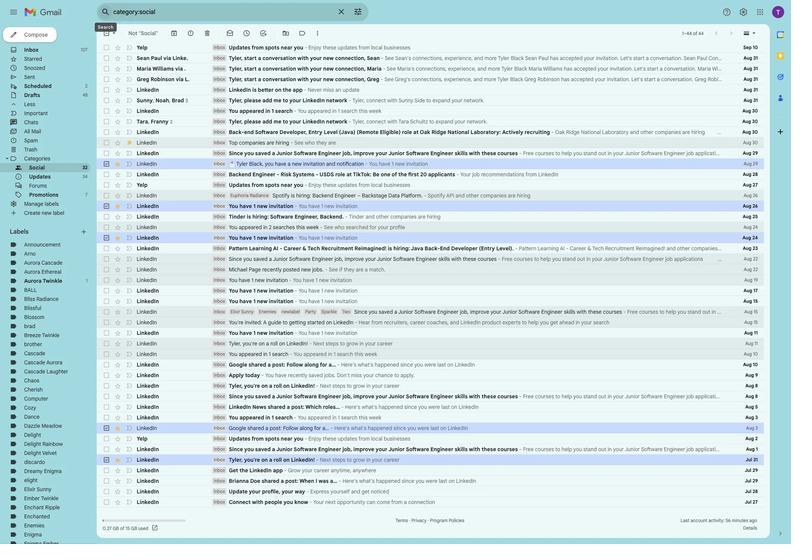 Task type: describe. For each thing, give the bounding box(es) containing it.
black for maria
[[514, 65, 527, 72]]

linke.
[[173, 55, 188, 62]]

see left greg's
[[385, 76, 394, 83]]

tyler for greg
[[497, 76, 509, 83]]

aug 11 for ͏
[[744, 330, 758, 336]]

promotions link
[[29, 191, 59, 198]]

promotions
[[29, 191, 59, 198]]

yourself
[[330, 488, 350, 495]]

usds
[[320, 171, 334, 178]]

29 row from the top
[[97, 338, 764, 349]]

spam link
[[24, 137, 38, 144]]

27 row from the top
[[97, 317, 764, 328]]

enchant ripple link
[[24, 504, 60, 511]]

1 gb from the left
[[113, 525, 119, 531]]

delight velvet
[[24, 450, 57, 457]]

applications for aug 22
[[674, 256, 703, 262]]

for for here's
[[314, 425, 321, 432]]

3 30 from the top
[[752, 129, 758, 135]]

updates up get
[[229, 435, 250, 442]]

2 sean from the left
[[367, 55, 380, 62]]

main menu image
[[9, 8, 18, 17]]

roll for 29th row from the top
[[270, 340, 278, 347]]

labels heading
[[10, 228, 80, 236]]

career‌ for 29th row from the top
[[377, 340, 393, 347]]

saved up black,
[[255, 150, 271, 157]]

elixir inside the labels navigation
[[24, 486, 36, 493]]

inbox inside the labels navigation
[[24, 46, 39, 53]]

enchant
[[24, 504, 44, 511]]

updates up euphoria
[[229, 182, 250, 188]]

sunny inside the labels navigation
[[37, 486, 51, 493]]

since for aug 1
[[229, 446, 243, 453]]

see down backend.
[[324, 224, 333, 231]]

aurora ethereal
[[24, 268, 61, 275]]

breeze
[[24, 332, 41, 339]]

starred
[[24, 56, 42, 62]]

2 gb from the left
[[131, 525, 137, 531]]

2 horizontal spatial the
[[398, 171, 407, 178]]

row containing maria williams via .
[[97, 63, 769, 74]]

1 horizontal spatial jobs.
[[324, 372, 336, 379]]

1 vertical spatial aug 15
[[744, 309, 758, 315]]

connections, for sean's
[[412, 55, 443, 62]]

see left if
[[329, 266, 338, 273]]

0 vertical spatial backend
[[229, 171, 251, 178]]

1 vertical spatial aug 3
[[746, 425, 758, 431]]

since for aug 22
[[229, 256, 242, 262]]

is left better
[[252, 86, 257, 93]]

improve up product
[[470, 308, 489, 315]]

spotify is hiring: backend engineer – backstage data platform. - spotify api and other companies are hiring ͏ ͏ ͏ ͏ ͏ ͏ ͏ ͏ ͏ ͏ ͏ ͏ ͏ ͏ ͏ ͏ ͏ ͏ ͏ ͏ ͏ ͏ ͏ ͏ ͏ ͏ ͏ ͏ ͏ ͏ ͏ ͏ ͏ ͏ ͏ ͏ ͏ ͏ ͏ ͏ ͏ ͏ ͏ ͏ ͏ ͏ ͏ ͏ ͏ ͏ ͏ ͏ ͏ ͏ ͏ ͏ ͏ ͏ ͏
[[273, 192, 610, 199]]

1 vertical spatial 3
[[755, 415, 758, 420]]

shared up today
[[249, 361, 266, 368]]

inbox backend engineer - risk systems - usds role at tiktok: be one of the first 20 applicants - your job recommendations from linkedin ͏ ͏ ͏ ͏ ͏ ͏ ͏ ͏ ͏ ͏ ͏ ͏ ͏ ͏ ͏ ͏ ͏ ͏ ͏ ͏ ͏ ͏ ͏ ͏ ͏ ͏ ͏ ͏ ͏ ͏ ͏ ͏ ͏ ͏ ͏ ͏ ͏ ͏ ͏ ͏ ͏ ͏ ͏ ͏ ͏ ͏ ͏ ͏ ͏ ͏ ͏ ͏ ͏ ͏ ͏ ͏ ͏ ͏ ͏ ͏ ͏
[[214, 171, 641, 178]]

black for sean
[[511, 55, 524, 62]]

18 row from the top
[[97, 222, 764, 233]]

spots for aug 2
[[265, 435, 279, 442]]

1 career from the left
[[284, 245, 301, 252]]

footer containing terms
[[97, 517, 764, 532]]

happened up noticed
[[376, 478, 400, 484]]

1 ridge from the left
[[432, 129, 446, 136]]

row containing greg robinson via l.
[[97, 74, 770, 85]]

noticed
[[371, 488, 389, 495]]

chance
[[375, 372, 393, 379]]

0 vertical spatial role
[[402, 129, 412, 136]]

appeared down news
[[239, 414, 264, 421]]

from right come
[[391, 499, 403, 506]]

from down the what's
[[358, 435, 370, 442]]

jul up jul 27
[[745, 489, 751, 494]]

2 vertical spatial what's
[[359, 478, 375, 484]]

0 vertical spatial jobs.
[[312, 266, 324, 273]]

schultz
[[410, 118, 428, 125]]

snooze image
[[243, 29, 250, 37]]

2 30 from the top
[[752, 119, 758, 124]]

you're
[[229, 319, 243, 326]]

1 tinder from the left
[[229, 213, 245, 220]]

0 vertical spatial aug 3
[[745, 415, 758, 420]]

3 inbox since you saved a junior software engineer job, improve your junior software engineer skills with these courses - free courses to help you stand out in your junior software engineer job applications ͏ ͏ ͏ ͏ ͏ ͏ ͏ ͏ ͏ ͏ ͏ ͏ ͏ ͏ ͏ ͏ ͏ ͏ ͏ ͏ ͏ ͏ ͏ ͏ ͏ ͏ ͏ ͏ ͏ ͏ ͏ ͏ ͏ ͏ ͏ ͏ ͏ ͏ from the top
[[214, 393, 776, 400]]

shared down news
[[247, 425, 264, 432]]

appeared down which
[[308, 414, 331, 421]]

22 row from the top
[[97, 264, 764, 275]]

1 oak from the left
[[420, 129, 430, 136]]

aug 15 for you have 1 new invitation ͏ ͏ ͏ ͏ ͏ ͏ ͏ ͏ ͏ ͏ ͏ ͏ ͏ ͏ ͏ ͏ ͏ ͏ ͏ ͏ ͏ ͏ ͏ ͏ ͏ ͏ ͏ ͏ ͏ ͏ ͏ ͏ ͏ ͏ ͏ ͏ ͏ ͏ ͏ ͏ ͏ ͏ ͏ ͏ ͏ ͏ ͏ ͏ ͏ ͏ ͏ ͏ ͏ ͏ ͏ ͏ ͏ ͏ ͏ ͏ ͏ ͏ ͏ ͏ ͏ ͏ ͏
[[743, 298, 758, 304]]

updates inside the labels navigation
[[29, 173, 51, 180]]

2 up aug 1
[[755, 436, 758, 441]]

4 greg from the left
[[695, 76, 706, 83]]

twinkle for aurora twinkle
[[43, 278, 62, 284]]

sean paul via linke.
[[137, 55, 188, 62]]

1 horizontal spatial recently
[[288, 372, 307, 379]]

37 row from the top
[[97, 423, 764, 433]]

11 row from the top
[[97, 148, 776, 159]]

4 maria from the left
[[698, 65, 711, 72]]

inbox inside inbox tyler, start a conversation with your new connection, greg - see greg's connections, experience, and more tyler black greg robinson has accepted your invitation. let's start a conversation. greg robinson rocket scientist
[[214, 76, 225, 82]]

0 vertical spatial recently
[[262, 266, 282, 273]]

0 vertical spatial at
[[736, 55, 741, 62]]

2 inside tara , franny 2
[[170, 119, 172, 124]]

inbox inside inbox get the linkedin app - grow your career anytime, anywhere ‌ ‌ ‌ ‌ ‌ ‌ ‌ ‌ ‌ ‌ ‌ ‌ ‌ ‌ ‌ ‌ ‌ ‌ ‌ ‌ ‌ ‌ ‌ ‌ ‌ ‌ ‌ ‌ ‌ ‌ ‌ ‌ ‌ ‌ ‌ ‌ ‌ ‌ ‌ ‌ ‌ ‌ ‌ ‌ ‌ ‌ ‌ ‌ ‌ ‌ ‌ ‌ ‌ ‌ ‌ ‌ ‌ ‌ ‌ ‌ ‌ ‌ ‌
[[214, 467, 225, 473]]

35 row from the top
[[97, 402, 764, 412]]

aug 22 for see if they are a match. ‌ ‌ ‌ ‌ ‌ ‌ ‌ ‌ ‌ ‌ ‌ ‌ ‌ ‌ ‌ ‌ ‌ ‌ ‌ ‌ ‌ ‌ ‌ ‌ ‌ ‌ ‌ ‌ ‌ ‌ ‌ ‌ ‌ ‌ ‌ ‌ ‌ ‌ ‌ ‌ ‌ ‌ ‌ ‌ ‌ ‌ ‌ ‌ ‌ ‌ ‌ ‌ ‌ ‌ ‌ ‌ ‌ ‌ ‌ ‌ ‌ ‌ ‌ ‌ ‌ ‌ ‌ ‌
[[744, 267, 758, 272]]

0 vertical spatial what's
[[358, 361, 373, 368]]

when
[[299, 478, 314, 484]]

1 vertical spatial 24
[[752, 235, 758, 241]]

velvet
[[42, 450, 57, 457]]

applications for aug 1
[[695, 446, 724, 453]]

week down inbox tyler, please add me to your linkedin network - tyler, connect with sunny side to expand your network. ͏ ͏ ͏ ͏ ͏ ͏ ͏ ͏ ͏ ͏ ͏ ͏ ͏ ͏ ͏ ͏ ͏ ͏ ͏ ͏ ͏ ͏ ͏ ͏ ͏ ͏ ͏ ͏ ͏ ͏ ͏ ͏ ͏ ͏ ͏ ͏ ͏ ͏ ͏ ͏ ͏ ͏ ͏ ͏ ͏ ͏ ͏ ͏ ͏ ͏ ͏ ͏ ͏
[[369, 108, 381, 114]]

Search mail text field
[[113, 8, 332, 16]]

appeared down started
[[304, 351, 327, 358]]

euphoria
[[230, 193, 249, 198]]

2 vertical spatial grow
[[353, 457, 365, 463]]

since up inbox google shared a post: follow along for a… - here's what's happened since you were last on linkedin ͏ ͏ ͏ ͏ ͏ ͏ ͏ ͏ ͏ ͏ ͏ ͏ ͏ ͏ ͏ ͏ ͏ ͏ ͏ ͏ ͏ ͏ ͏ ͏ ͏ ͏ ͏ ͏ ͏ ͏ ͏ ͏ ͏ ͏ ͏ ͏ ͏ ͏ ͏ ͏ ͏ ͏ ͏ ͏ ͏ ͏ ͏ ͏ ͏ ͏ ͏ ͏ ͏ ͏ ͏ ͏ ͏ ͏ ͏ ͏ ͏ ͏ ͏ ͏ ͏ ͏ ͏ ͏ ͏
[[404, 404, 417, 410]]

1 vertical spatial here's
[[345, 404, 360, 410]]

along for here's
[[300, 425, 313, 432]]

see left "maria's"
[[387, 65, 396, 72]]

settings image
[[739, 8, 748, 17]]

noah
[[155, 97, 169, 104]]

you're for fifth row from the bottom of the page
[[244, 457, 260, 463]]

from down "add to tasks" image at the top left of page
[[252, 44, 264, 51]]

elixir sunny inside the labels navigation
[[24, 486, 51, 493]]

3 robinson from the left
[[708, 76, 730, 83]]

since up hear
[[354, 308, 367, 315]]

of inside row
[[392, 171, 397, 178]]

dazzle
[[24, 423, 40, 429]]

aug 10 for here's what's happened since you were last on linkedin ͏ ͏ ͏ ͏ ͏ ͏ ͏ ͏ ͏ ͏ ͏ ͏ ͏ ͏ ͏ ͏ ͏ ͏ ͏ ͏ ͏ ͏ ͏ ͏ ͏ ͏ ͏ ͏ ͏ ͏ ͏ ͏ ͏ ͏ ͏ ͏ ͏ ͏ ͏ ͏ ͏ ͏ ͏ ͏ ͏ ͏ ͏ ͏ ͏ ͏ ͏ ͏ ͏
[[743, 362, 758, 367]]

first
[[408, 171, 419, 178]]

0 horizontal spatial hiring:
[[252, 213, 269, 220]]

delight rainbow
[[24, 441, 63, 447]]

invitation. for paul
[[596, 55, 619, 62]]

1 vertical spatial roll
[[274, 383, 282, 389]]

inbox inside inbox brianna doe shared a post: when i was a… - here's what's happened since you were last on linkedin ͏ ͏ ͏ ͏ ͏ ͏ ͏ ͏ ͏ ͏ ͏ ͏ ͏ ͏ ͏ ͏ ͏ ͏ ͏ ͏ ͏ ͏ ͏ ͏ ͏ ͏ ͏ ͏ ͏ ͏ ͏ ͏ ͏ ͏ ͏ ͏ ͏ ͏ ͏ ͏ ͏ ͏ ͏ ͏ ͏ ͏ ͏ ͏ ͏ ͏ ͏ ͏ ͏
[[214, 478, 225, 484]]

inbox inside inbox linkedin is better on the app - never miss an update ͏ ͏ ͏ ͏ ͏ ͏ ͏ ͏ ͏ ͏ ͏ ͏ ͏ ͏ ͏ ͏ ͏ ͏ ͏ ͏ ͏ ͏ ͏ ͏ ͏ ͏ ͏ ͏ ͏ ͏ ͏ ͏ ͏ ͏ ͏ ͏ ͏ ͏ ͏ ͏ ͏ ͏ ͏ ͏ ͏ ͏ ͏ ͏ ͏ ͏ ͏ ͏ ͏ ͏ ͏ ͏ ͏ ͏ ͏ ͏ ͏ ͏ ͏ ͏ ͏ ͏ ͏ ͏ ͏ ͏
[[214, 87, 225, 93]]

7 row from the top
[[97, 106, 764, 116]]

delete image
[[204, 29, 211, 37]]

1 vertical spatial app
[[273, 467, 283, 474]]

cascade laughter
[[24, 368, 68, 375]]

follow link to manage storage image
[[151, 524, 159, 532]]

since for aug 29
[[229, 150, 243, 157]]

5 31 from the top
[[753, 97, 758, 103]]

1 · from the left
[[409, 518, 410, 523]]

aug 8 for free courses to help you stand out in your junior software engineer job applications ͏ ͏ ͏ ͏ ͏ ͏ ͏ ͏ ͏ ͏ ͏ ͏ ͏ ͏ ͏ ͏ ͏ ͏ ͏ ͏ ͏ ͏ ͏ ͏ ͏ ͏ ͏ ͏ ͏ ͏ ͏ ͏ ͏ ͏ ͏ ͏ ͏ ͏
[[745, 393, 758, 399]]

expand for side
[[433, 97, 450, 104]]

inbox since you saved a junior software engineer job, improve your junior software engineer skills with these courses - free courses to help you stand out in your junior software engineer job applications ͏ ͏ ͏ ͏ ͏ ͏ ͏ ͏ ͏ ͏ ͏ ͏ ͏ ͏ ͏ ͏ ͏ ͏ ͏ ͏ ͏ ͏ ͏ ͏ ͏ ͏ ͏ ͏ ͏ ͏ ͏ ͏ ͏ ͏ ͏ ͏ ͏ ͏ for aug 1
[[214, 446, 776, 453]]

activity:
[[708, 518, 725, 523]]

here's
[[334, 425, 350, 432]]

out for aug 1
[[598, 446, 606, 453]]

0 vertical spatial 24
[[753, 224, 758, 230]]

2 recruitment from the left
[[605, 245, 634, 252]]

1 vertical spatial aug 26
[[743, 203, 758, 209]]

brother link
[[24, 341, 42, 348]]

from down the advanced search options icon
[[358, 44, 370, 51]]

from right recommendations
[[526, 171, 537, 178]]

saved up "recruiters,"
[[379, 308, 393, 315]]

jul 27
[[745, 499, 758, 505]]

0 vertical spatial grow
[[346, 340, 358, 347]]

1 vertical spatial enigma
[[24, 531, 42, 538]]

account
[[691, 518, 707, 523]]

cascade up ethereal
[[41, 259, 62, 266]]

connection, for maria
[[335, 65, 366, 72]]

📩 image
[[229, 161, 235, 168]]

categories
[[24, 155, 50, 162]]

1 horizontal spatial hiring:
[[296, 192, 311, 199]]

enchanted link
[[24, 513, 50, 520]]

delight for delight velvet
[[24, 450, 41, 457]]

let's for greg
[[631, 76, 643, 83]]

happened up inbox google shared a post: follow along for a… - here's what's happened since you were last on linkedin ͏ ͏ ͏ ͏ ͏ ͏ ͏ ͏ ͏ ͏ ͏ ͏ ͏ ͏ ͏ ͏ ͏ ͏ ͏ ͏ ͏ ͏ ͏ ͏ ͏ ͏ ͏ ͏ ͏ ͏ ͏ ͏ ͏ ͏ ͏ ͏ ͏ ͏ ͏ ͏ ͏ ͏ ͏ ͏ ͏ ͏ ͏ ͏ ͏ ͏ ͏ ͏ ͏ ͏ ͏ ͏ ͏ ͏ ͏ ͏ ͏ ͏ ͏ ͏ ͏ ͏ ͏ ͏ ͏
[[379, 404, 403, 410]]

more for greg
[[484, 76, 496, 83]]

2 vertical spatial here's
[[343, 478, 358, 484]]

10 for you appeared in 1 search this week ͏ ͏ ͏ ͏ ͏ ͏ ͏ ͏ ͏ ͏ ͏ ͏ ͏ ͏ ͏ ͏ ͏ ͏ ͏ ͏ ͏ ͏ ͏ ͏ ͏ ͏ ͏ ͏ ͏ ͏ ͏ ͏ ͏ ͏ ͏ ͏ ͏ ͏ ͏ ͏ ͏ ͏ ͏ ͏ ͏ ͏ ͏ ͏ ͏ ͏ ͏ ͏ ͏ ͏ ͏ ͏ ͏ ͏ ͏ ͏ ͏ ͏ ͏
[[753, 351, 758, 357]]

add to tasks image
[[259, 29, 267, 37]]

create new label link
[[24, 210, 64, 216]]

support image
[[722, 8, 731, 17]]

applications for aug 29
[[695, 150, 724, 157]]

2 left searches
[[269, 224, 272, 231]]

0 vertical spatial app
[[293, 86, 303, 93]]

row containing sean paul via linke.
[[97, 53, 774, 63]]

1 vertical spatial linkedin!
[[291, 383, 315, 389]]

details link
[[743, 525, 757, 531]]

12 row from the top
[[97, 159, 764, 169]]

inbox get the linkedin app - grow your career anytime, anywhere ‌ ‌ ‌ ‌ ‌ ‌ ‌ ‌ ‌ ‌ ‌ ‌ ‌ ‌ ‌ ‌ ‌ ‌ ‌ ‌ ‌ ‌ ‌ ‌ ‌ ‌ ‌ ‌ ‌ ‌ ‌ ‌ ‌ ‌ ‌ ‌ ‌ ‌ ‌ ‌ ‌ ‌ ‌ ‌ ‌ ‌ ‌ ‌ ‌ ‌ ‌ ‌ ‌ ‌ ‌ ‌ ‌ ‌ ‌ ‌ ‌ ‌ ‌
[[214, 467, 461, 474]]

out for aug 29
[[598, 150, 606, 157]]

1 vertical spatial career
[[314, 467, 330, 474]]

network. for schultz
[[467, 118, 488, 125]]

connections, for greg's
[[412, 76, 443, 83]]

near for sep
[[281, 44, 293, 51]]

1 vertical spatial next
[[320, 383, 331, 389]]

5 row from the top
[[97, 85, 764, 95]]

2 vertical spatial 3
[[755, 425, 758, 431]]

16 row from the top
[[97, 201, 764, 211]]

2 vertical spatial the
[[239, 467, 248, 474]]

2 vertical spatial a…
[[330, 478, 337, 484]]

27 for enjoy these updates from local businesses͏‌ ͏‌ ͏‌ ͏‌ ͏‌ ͏‌ ͏‌ ͏‌ ͏‌ ͏‌ ͏‌ ͏‌ ͏‌ ͏‌ ͏‌ ͏‌ ͏‌ ͏‌ ͏‌ ͏‌ ͏‌ ͏‌ ͏‌ ͏‌ ͏‌ ͏‌ ͏‌ ͏‌ ͏‌ ͏‌ ͏‌ ͏‌ ͏‌ ͏‌ ͏‌ ͏‌ ͏‌ ͏‌ ͏‌ ͏‌
[[753, 182, 758, 188]]

43 row from the top
[[97, 486, 764, 497]]

1 vertical spatial grow
[[353, 383, 365, 389]]

for for here's
[[320, 361, 327, 368]]

saved left don't
[[309, 372, 323, 379]]

enemies inside the labels navigation
[[24, 522, 44, 529]]

2 26 from the top
[[753, 203, 758, 209]]

systems
[[293, 171, 314, 178]]

profile
[[390, 224, 405, 231]]

getting
[[289, 319, 306, 326]]

–
[[357, 192, 361, 199]]

0 horizontal spatial your
[[313, 499, 324, 506]]

social inside row
[[733, 65, 747, 72]]

is down the profile
[[388, 245, 392, 252]]

a… for here's
[[322, 425, 329, 432]]

from up euphoria radiance
[[252, 182, 264, 188]]

next for 29th row from the top
[[313, 340, 324, 347]]

conversation. for greg
[[661, 76, 693, 83]]

2 ridge from the left
[[566, 129, 580, 136]]

more image
[[314, 29, 321, 37]]

invited:
[[245, 319, 262, 326]]

1 reimagined! from the left
[[355, 245, 387, 252]]

19 row from the top
[[97, 233, 764, 243]]

1 sean from the left
[[137, 55, 150, 62]]

businesses͏‌ for sep 10
[[384, 44, 410, 51]]

chats link
[[24, 119, 38, 126]]

1 inbox you appeared in 1 search - you appeared in 1 search this week ͏ ͏ ͏ ͏ ͏ ͏ ͏ ͏ ͏ ͏ ͏ ͏ ͏ ͏ ͏ ͏ ͏ ͏ ͏ ͏ ͏ ͏ ͏ ͏ ͏ ͏ ͏ ͏ ͏ ͏ ͏ ͏ ͏ ͏ ͏ ͏ ͏ ͏ ͏ ͏ ͏ ͏ ͏ ͏ ͏ ͏ ͏ ͏ ͏ ͏ ͏ ͏ ͏ ͏ ͏ ͏ ͏ ͏ ͏ ͏ ͏ ͏ ͏ from the top
[[214, 108, 467, 114]]

0 horizontal spatial they
[[316, 139, 327, 146]]

28 row from the top
[[97, 328, 764, 338]]

accepted for robinson
[[571, 76, 594, 83]]

17 row from the top
[[97, 211, 764, 222]]

cascade aurora link
[[24, 359, 62, 366]]

row containing tara
[[97, 116, 764, 127]]

from right hear
[[371, 319, 383, 326]]

michael
[[229, 266, 247, 273]]

1 vertical spatial career‌
[[384, 383, 400, 389]]

6 31 from the top
[[753, 457, 758, 463]]

4 aug 31 from the top
[[744, 87, 758, 93]]

2 31 from the top
[[753, 66, 758, 71]]

risk
[[281, 171, 291, 178]]

important
[[24, 110, 48, 117]]

out for aug 22
[[577, 256, 585, 262]]

since up apply.
[[400, 361, 413, 368]]

ethereal
[[42, 268, 61, 275]]

1 horizontal spatial your
[[460, 171, 471, 178]]

tyler right 📩 icon
[[236, 160, 248, 167]]

2 ai from the left
[[560, 245, 565, 252]]

conversation for tyler, start a conversation with your new connection, greg
[[262, 76, 296, 83]]

opportunity
[[337, 499, 365, 506]]

2 reimagined! from the left
[[636, 245, 665, 252]]

jul down the jul 31 at the bottom right of page
[[745, 467, 751, 473]]

week down engineer,
[[306, 224, 319, 231]]

see down developer,
[[294, 139, 303, 146]]

tyler for sean
[[498, 55, 509, 62]]

inbox inside inbox pattern learning ai - career & tech recruitment reimagined! is hiring: java back-end developer (entry level). - pattern learning ai - career & tech recruitment reimagined! and other companies are hiring ͏ ͏ ͏ ͏ ͏ ͏ ͏ ͏ ͏ ͏ ͏ ͏ ͏ ͏ ͏ ͏ ͏ ͏ ͏ ͏ ͏ ͏ ͏ ͏ ͏ ͏ ͏ ͏ ͏ ͏ ͏ ͏ ͏ ͏ ͏
[[214, 245, 225, 251]]

ember twinkle
[[24, 495, 58, 502]]

0 horizontal spatial who
[[305, 139, 315, 146]]

40 row from the top
[[97, 455, 764, 465]]

inbox apply today - you have recently saved jobs. don't miss your chance to apply. ‌ ‌ ‌ ‌ ‌ ‌ ‌ ‌ ‌ ‌ ‌ ‌ ‌ ‌ ‌ ‌ ‌ ‌ ‌ ‌ ‌ ‌ ‌ ‌ ‌ ‌ ‌ ‌ ‌ ‌ ‌ ‌ ‌ ‌ ‌ ‌ ‌ ‌ ‌ ‌ ‌ ‌ ‌ ‌ ‌ ‌ ‌ ‌ ‌
[[214, 372, 481, 379]]

never
[[308, 86, 322, 93]]

brother
[[24, 341, 42, 348]]

inbox google shared a post: follow along for a… - here's what's happened since you were last on linkedin ͏ ͏ ͏ ͏ ͏ ͏ ͏ ͏ ͏ ͏ ͏ ͏ ͏ ͏ ͏ ͏ ͏ ͏ ͏ ͏ ͏ ͏ ͏ ͏ ͏ ͏ ͏ ͏ ͏ ͏ ͏ ͏ ͏ ͏ ͏ ͏ ͏ ͏ ͏ ͏ ͏ ͏ ͏ ͏ ͏ ͏ ͏ ͏ ͏ ͏ ͏ ͏ ͏
[[214, 361, 547, 368]]

grow
[[288, 467, 301, 474]]

archive image
[[170, 29, 178, 37]]

1 greg from the left
[[137, 76, 149, 83]]

2 greg from the left
[[367, 76, 379, 83]]

aug 31 for tyler, connect with sunny side to expand your network. ͏ ͏ ͏ ͏ ͏ ͏ ͏ ͏ ͏ ͏ ͏ ͏ ͏ ͏ ͏ ͏ ͏ ͏ ͏ ͏ ͏ ͏ ͏ ͏ ͏ ͏ ͏ ͏ ͏ ͏ ͏ ͏ ͏ ͏ ͏ ͏ ͏ ͏ ͏ ͏ ͏ ͏ ͏ ͏ ͏ ͏ ͏ ͏ ͏ ͏ ͏ ͏ ͏
[[744, 97, 758, 103]]

14 row from the top
[[97, 180, 764, 190]]

1 pattern from the left
[[229, 245, 248, 252]]

help for aug 29
[[562, 150, 572, 157]]

arno link
[[24, 250, 36, 257]]

2 oak from the left
[[555, 129, 565, 136]]

15 inside footer
[[126, 525, 130, 531]]

0 vertical spatial here's
[[341, 361, 356, 368]]

1 vertical spatial aug 29
[[744, 161, 758, 167]]

1 spotify from the left
[[273, 192, 290, 199]]

inbox tyler, please add me to your linkedin network - tyler, connect with tara schultz to expand your network. ͏ ͏ ͏ ͏ ͏ ͏ ͏ ͏ ͏ ͏ ͏ ͏ ͏ ͏ ͏ ͏ ͏ ͏ ͏ ͏ ͏ ͏ ͏ ͏ ͏ ͏ ͏ ͏ ͏ ͏ ͏ ͏ ͏ ͏ ͏ ͏ ͏ ͏ ͏ ͏ ͏ ͏ ͏ ͏ ͏ ͏ ͏ ͏ ͏ ͏ ͏ ͏
[[214, 118, 558, 125]]

inbox inside inbox google shared a post: follow along for a… - here's what's happened since you were last on linkedin ͏ ͏ ͏ ͏ ͏ ͏ ͏ ͏ ͏ ͏ ͏ ͏ ͏ ͏ ͏ ͏ ͏ ͏ ͏ ͏ ͏ ͏ ͏ ͏ ͏ ͏ ͏ ͏ ͏ ͏ ͏ ͏ ͏ ͏ ͏ ͏ ͏ ͏ ͏ ͏ ͏ ͏ ͏ ͏ ͏ ͏ ͏ ͏ ͏ ͏ ͏ ͏ ͏
[[214, 362, 225, 367]]

inbox you have 1 new invitation - you have 1 new invitation ͏ ͏ ͏ ͏ ͏ ͏ ͏ ͏ ͏ ͏ ͏ ͏ ͏ ͏ ͏ ͏ ͏ ͏ ͏ ͏ ͏ ͏ ͏ ͏ ͏ ͏ ͏ ͏ ͏ ͏ ͏ ͏ ͏ ͏ ͏ ͏ ͏ ͏ ͏ ͏ ͏ ͏ ͏ ͏ ͏ ͏ ͏ ͏ ͏ ͏ ͏ ͏ ͏ ͏ ͏ ͏ ͏ ͏ ͏ ͏ ͏ ͏ ͏ ͏ ͏ ͏ ͏ ͏ ͏ ͏ ͏ ͏ ͏ ͏ ͏ ͏ ͏ ͏ ͏ ͏ ͏ ͏ ͏ ͏ ͏ ͏ ͏ ͏ for aug 26
[[214, 203, 477, 210]]

2 · from the left
[[428, 518, 429, 523]]

me for tyler, connect with sunny side to expand your network. ͏ ͏ ͏ ͏ ͏ ͏ ͏ ͏ ͏ ͏ ͏ ͏ ͏ ͏ ͏ ͏ ͏ ͏ ͏ ͏ ͏ ͏ ͏ ͏ ͏ ͏ ͏ ͏ ͏ ͏ ͏ ͏ ͏ ͏ ͏ ͏ ͏ ͏ ͏ ͏ ͏ ͏ ͏ ͏ ͏ ͏ ͏ ͏ ͏ ͏ ͏ ͏ ͏
[[274, 97, 281, 104]]

0 vertical spatial steps
[[326, 340, 339, 347]]

radiance for bliss radiance
[[36, 296, 59, 302]]

job, for aug 29
[[342, 150, 352, 157]]

1 & from the left
[[302, 245, 306, 252]]

saved up news
[[255, 393, 271, 400]]

let's for sean
[[620, 55, 632, 62]]

labels
[[10, 228, 29, 236]]

social link
[[29, 164, 45, 171]]

snoozed
[[24, 65, 45, 71]]

terms link
[[396, 518, 408, 523]]

1 horizontal spatial backend
[[312, 192, 333, 199]]

1 26 from the top
[[753, 193, 758, 198]]

sparkle
[[321, 309, 337, 315]]

java
[[411, 245, 423, 252]]

search mail image
[[99, 5, 113, 19]]

34 row from the top
[[97, 391, 776, 402]]

computer
[[24, 395, 48, 402]]

inbox inside inbox google shared a post: follow along for a… - here's what's happened since you were last on linkedin ͏ ͏ ͏ ͏ ͏ ͏ ͏ ͏ ͏ ͏ ͏ ͏ ͏ ͏ ͏ ͏ ͏ ͏ ͏ ͏ ͏ ͏ ͏ ͏ ͏ ͏ ͏ ͏ ͏ ͏ ͏ ͏ ͏ ͏ ͏ ͏ ͏ ͏ ͏ ͏ ͏ ͏ ͏ ͏ ͏ ͏ ͏ ͏ ͏ ͏ ͏ ͏ ͏ ͏ ͏ ͏ ͏ ͏ ͏ ͏ ͏ ͏ ͏ ͏ ͏ ͏ ͏ ͏ ͏
[[214, 425, 225, 431]]

aug 15 for hear from recruiters, career coaches, and linkedin product experts to help you get ahead in your search ‌ ‌ ‌ ‌ ‌ ‌ ‌ ‌ ‌ ‌ ‌ ‌ ‌ ‌ ‌ ‌ ‌ ‌ ‌ ‌ ‌ ‌ ‌ ‌ ‌ ‌ ‌ ‌
[[744, 319, 758, 325]]

15 row from the top
[[97, 190, 764, 201]]

report spam image
[[187, 29, 194, 37]]

meadow
[[42, 423, 62, 429]]

2 paul from the left
[[538, 55, 549, 62]]

enjoy for aug 2
[[309, 435, 321, 442]]

11 for next steps to grow in your career‌ ‌ ‌ ‌ ‌ ‌ ‌ ‌ ‌ ‌ ‌ ‌ ‌ ‌ ‌ ‌ ‌ ‌ ‌ ‌ ‌ ‌ ‌ ‌ ‌ ‌ ‌ ‌ ‌ ‌ ‌ ‌ ‌ ‌ ‌ ‌ ‌ ‌ ‌ ‌ ‌ ‌ ‌ ‌ ‌ ‌ ‌ ‌ ‌ ‌ ‌ ‌ ‌ ‌ ‌ ‌ ‌ ‌ ‌ ‌ ‌ ‌ ‌ ‌
[[754, 341, 758, 346]]

improve up "inbox linkedin news shared a post: which roles… - here's what's happened since you were last on linkedin ͏ ͏ ͏ ͏ ͏ ͏ ͏ ͏ ͏ ͏ ͏ ͏ ͏ ͏ ͏ ͏ ͏ ͏ ͏ ͏ ͏ ͏ ͏ ͏ ͏ ͏ ͏ ͏ ͏ ͏ ͏ ͏ ͏ ͏ ͏ ͏ ͏ ͏ ͏ ͏ ͏ ͏ ͏ ͏ ͏ ͏ ͏ ͏ ͏ ͏ ͏ ͏ ͏"
[[353, 393, 374, 400]]

3 sean from the left
[[525, 55, 537, 62]]

2 maria from the left
[[367, 65, 382, 72]]

11 for you have 1 new invitation ͏ ͏ ͏ ͏ ͏ ͏ ͏ ͏ ͏ ͏ ͏ ͏ ͏ ͏ ͏ ͏ ͏ ͏ ͏ ͏ ͏ ͏ ͏ ͏ ͏ ͏ ͏ ͏ ͏ ͏ ͏ ͏ ͏ ͏ ͏ ͏ ͏ ͏ ͏ ͏ ͏ ͏ ͏ ͏ ͏ ͏ ͏ ͏ ͏ ͏ ͏ ͏ ͏ ͏ ͏ ͏ ͏ ͏ ͏ ͏ ͏ ͏ ͏ ͏ ͏ ͏ ͏
[[754, 330, 758, 336]]

not
[[128, 30, 137, 37]]

appeared up "end"
[[239, 108, 264, 114]]

1 paul from the left
[[151, 55, 162, 62]]

since down "inbox linkedin news shared a post: which roles… - here's what's happened since you were last on linkedin ͏ ͏ ͏ ͏ ͏ ͏ ͏ ͏ ͏ ͏ ͏ ͏ ͏ ͏ ͏ ͏ ͏ ͏ ͏ ͏ ͏ ͏ ͏ ͏ ͏ ͏ ͏ ͏ ͏ ͏ ͏ ͏ ͏ ͏ ͏ ͏ ͏ ͏ ͏ ͏ ͏ ͏ ͏ ͏ ͏ ͏ ͏ ͏ ͏ ͏ ͏ ͏ ͏"
[[394, 425, 406, 432]]

0 vertical spatial the
[[283, 86, 291, 93]]

2 career from the left
[[570, 245, 586, 252]]

2 yelp from the top
[[137, 182, 148, 188]]

jul up the jul 28
[[745, 478, 751, 484]]

update
[[229, 488, 248, 495]]

aurora up laughter in the bottom of the page
[[46, 359, 62, 366]]

happened up chance
[[375, 361, 399, 368]]

newlabel
[[282, 309, 300, 315]]

started
[[307, 319, 325, 326]]

labels image
[[299, 29, 306, 37]]

0 vertical spatial aug 29
[[743, 150, 758, 156]]

0 vertical spatial get
[[550, 319, 558, 326]]

aug 31 for see sean's connections, experience, and more tyler black sean paul has accepted your invitation. let's start a conversation. sean paul consultant at amazon grea
[[744, 55, 758, 61]]

apply.
[[401, 372, 415, 379]]

inbox inside "inbox linkedin news shared a post: which roles… - here's what's happened since you were last on linkedin ͏ ͏ ͏ ͏ ͏ ͏ ͏ ͏ ͏ ͏ ͏ ͏ ͏ ͏ ͏ ͏ ͏ ͏ ͏ ͏ ͏ ͏ ͏ ͏ ͏ ͏ ͏ ͏ ͏ ͏ ͏ ͏ ͏ ͏ ͏ ͏ ͏ ͏ ͏ ͏ ͏ ͏ ͏ ͏ ͏ ͏ ͏ ͏ ͏ ͏ ͏ ͏ ͏"
[[214, 404, 225, 410]]

grea
[[762, 55, 774, 62]]

1 vertical spatial steps
[[332, 383, 345, 389]]

local for sep 10
[[371, 44, 382, 51]]

inbox inside inbox connect with people you know - your next opportunity can come from a connection ‌ ‌ ‌ ‌ ‌ ‌ ‌ ‌ ‌ ‌ ‌ ‌ ‌ ‌ ‌ ‌ ‌ ‌ ‌ ‌ ‌ ‌ ‌ ‌ ‌ ‌ ‌ ‌ ‌ ‌ ‌ ‌ ‌ ‌ ‌ ‌ ‌ ‌ ‌ ‌ ‌ ‌ ‌ ‌ ‌ ‌ ‌ ‌ ‌ ‌ ‌ ‌ ‌ ‌ ‌ ‌
[[214, 499, 225, 505]]

end
[[244, 129, 254, 136]]

2 inbox you have 1 new invitation - you have 1 new invitation ͏ ͏ ͏ ͏ ͏ ͏ ͏ ͏ ͏ ͏ ͏ ͏ ͏ ͏ ͏ ͏ ͏ ͏ ͏ ͏ ͏ ͏ ͏ ͏ ͏ ͏ ͏ ͏ ͏ ͏ ͏ ͏ ͏ ͏ ͏ ͏ ͏ ͏ ͏ ͏ ͏ ͏ ͏ ͏ ͏ ͏ ͏ ͏ ͏ ͏ ͏ ͏ ͏ ͏ ͏ ͏ ͏ ͏ ͏ ͏ ͏ ͏ ͏ ͏ ͏ ͏ ͏ from the top
[[214, 287, 448, 294]]

2 jul 29 from the top
[[745, 478, 758, 484]]

week down "inbox linkedin news shared a post: which roles… - here's what's happened since you were last on linkedin ͏ ͏ ͏ ͏ ͏ ͏ ͏ ͏ ͏ ͏ ͏ ͏ ͏ ͏ ͏ ͏ ͏ ͏ ͏ ͏ ͏ ͏ ͏ ͏ ͏ ͏ ͏ ͏ ͏ ͏ ͏ ͏ ͏ ͏ ͏ ͏ ͏ ͏ ͏ ͏ ͏ ͏ ͏ ͏ ͏ ͏ ͏ ͏ ͏ ͏ ͏ ͏ ͏"
[[369, 414, 381, 421]]

end
[[440, 245, 450, 252]]

2 inbox tyler, you're on a roll on linkedin! - next steps to grow in your career‌ ‌ ‌ ‌ ‌ ‌ ‌ ‌ ‌ ‌ ‌ ‌ ‌ ‌ ‌ ‌ ‌ ‌ ‌ ‌ ‌ ‌ ‌ ‌ ‌ ‌ ‌ ‌ ‌ ‌ ‌ ‌ ‌ ‌ ‌ ‌ ‌ ‌ ‌ ‌ ‌ ‌ ‌ ‌ ‌ ‌ ‌ ‌ ‌ ‌ ‌ ‌ ‌ ‌ ‌ ‌ ‌ ‌ ‌ ‌ ‌ ‌ ‌ ‌ from the top
[[214, 383, 485, 389]]

toggle split pane mode image
[[743, 29, 750, 37]]

inbox tinder is hiring: software engineer, backend. - tinder and other companies are hiring ͏ ͏ ͏ ͏ ͏ ͏ ͏ ͏ ͏ ͏ ͏ ͏ ͏ ͏ ͏ ͏ ͏ ͏ ͏ ͏ ͏ ͏ ͏ ͏ ͏ ͏ ͏ ͏ ͏ ͏ ͏ ͏ ͏ ͏ ͏ ͏ ͏ ͏ ͏ ͏ ͏ ͏ ͏ ͏ ͏ ͏ ͏ ͏ ͏ ͏ ͏ ͏ ͏ ͏ ͏ ͏ ͏ ͏ ͏ ͏ ͏
[[214, 213, 523, 220]]

22 for see if they are a match. ‌ ‌ ‌ ‌ ‌ ‌ ‌ ‌ ‌ ‌ ‌ ‌ ‌ ‌ ‌ ‌ ‌ ‌ ‌ ‌ ‌ ‌ ‌ ‌ ‌ ‌ ‌ ‌ ‌ ‌ ‌ ‌ ‌ ‌ ‌ ‌ ‌ ‌ ‌ ‌ ‌ ‌ ‌ ‌ ‌ ‌ ‌ ‌ ‌ ‌ ‌ ‌ ‌ ‌ ‌ ‌ ‌ ‌ ‌ ‌ ‌ ‌ ‌ ‌ ‌ ‌ ‌ ‌
[[753, 267, 758, 272]]

dreamy
[[24, 468, 43, 475]]

terms
[[396, 518, 408, 523]]

2 spots from the top
[[265, 182, 279, 188]]

happened down "inbox linkedin news shared a post: which roles… - here's what's happened since you were last on linkedin ͏ ͏ ͏ ͏ ͏ ͏ ͏ ͏ ͏ ͏ ͏ ͏ ͏ ͏ ͏ ͏ ͏ ͏ ͏ ͏ ͏ ͏ ͏ ͏ ͏ ͏ ͏ ͏ ͏ ͏ ͏ ͏ ͏ ͏ ͏ ͏ ͏ ͏ ͏ ͏ ͏ ͏ ͏ ͏ ͏ ͏ ͏ ͏ ͏ ͏ ͏ ͏ ͏"
[[368, 425, 392, 432]]

23
[[753, 245, 758, 251]]

doe
[[250, 478, 260, 484]]

1 vertical spatial get
[[362, 488, 370, 495]]

connection, for sean
[[335, 55, 366, 62]]

2 spotify from the left
[[428, 192, 445, 199]]

8 for next steps to grow in your career‌ ‌ ‌ ‌ ‌ ‌ ‌ ‌ ‌ ‌ ‌ ‌ ‌ ‌ ‌ ‌ ‌ ‌ ‌ ‌ ‌ ‌ ‌ ‌ ‌ ‌ ‌ ‌ ‌ ‌ ‌ ‌ ‌ ‌ ‌ ‌ ‌ ‌ ‌ ‌ ‌ ‌ ‌ ‌ ‌ ‌ ‌ ‌ ‌ ‌ ‌ ‌ ‌ ‌ ‌ ‌ ‌ ‌ ‌ ‌ ‌ ‌ ‌ ‌
[[755, 383, 758, 389]]

jul down the jul 28
[[745, 499, 752, 505]]

0 vertical spatial aug 24
[[744, 224, 758, 230]]

since down apply
[[229, 393, 243, 400]]

is down risk
[[291, 192, 295, 199]]

1 vertical spatial you're
[[244, 383, 260, 389]]

0 vertical spatial aug 26
[[744, 193, 758, 198]]

1 30 from the top
[[752, 108, 758, 114]]

0 vertical spatial 10
[[753, 45, 758, 50]]

1 jul 29 from the top
[[745, 467, 758, 473]]

free for aug 1
[[523, 446, 534, 453]]

enchant ripple
[[24, 504, 60, 511]]

1 learning from the left
[[249, 245, 272, 252]]

inbox inside inbox apply today - you have recently saved jobs. don't miss your chance to apply. ‌ ‌ ‌ ‌ ‌ ‌ ‌ ‌ ‌ ‌ ‌ ‌ ‌ ‌ ‌ ‌ ‌ ‌ ‌ ‌ ‌ ‌ ‌ ‌ ‌ ‌ ‌ ‌ ‌ ‌ ‌ ‌ ‌ ‌ ‌ ‌ ‌ ‌ ‌ ‌ ‌ ‌ ‌ ‌ ‌ ‌ ‌ ‌ ‌
[[214, 372, 225, 378]]

black,
[[249, 160, 264, 167]]

0 horizontal spatial at
[[347, 171, 352, 178]]

.
[[184, 65, 186, 72]]

1 tech from the left
[[308, 245, 320, 252]]

api
[[446, 192, 454, 199]]

1 horizontal spatial miss
[[351, 372, 362, 379]]

expand for schultz
[[436, 118, 453, 125]]

2 vertical spatial hiring:
[[393, 245, 410, 252]]

follow for here's
[[283, 425, 298, 432]]

from down tiktok:
[[358, 182, 370, 188]]

ball link
[[24, 287, 37, 293]]

this down engineer,
[[296, 224, 305, 231]]

ember twinkle link
[[24, 495, 58, 502]]

appeared up entry
[[308, 108, 331, 114]]

13 row from the top
[[97, 169, 764, 180]]

inbox inside inbox tyler, please add me to your linkedin network - tyler, connect with tara schultz to expand your network. ͏ ͏ ͏ ͏ ͏ ͏ ͏ ͏ ͏ ͏ ͏ ͏ ͏ ͏ ͏ ͏ ͏ ͏ ͏ ͏ ͏ ͏ ͏ ͏ ͏ ͏ ͏ ͏ ͏ ͏ ͏ ͏ ͏ ͏ ͏ ͏ ͏ ͏ ͏ ͏ ͏ ͏ ͏ ͏ ͏ ͏ ͏ ͏ ͏ ͏ ͏ ͏
[[214, 119, 225, 124]]

was
[[319, 478, 329, 484]]

24 row from the top
[[97, 285, 764, 296]]

see left sean's
[[385, 55, 394, 62]]

sunny left the side
[[399, 97, 413, 104]]

next
[[325, 499, 336, 506]]

from down news
[[252, 435, 264, 442]]

accepted for williams
[[574, 65, 596, 72]]

2 updates from the top
[[338, 182, 357, 188]]

10 for here's what's happened since you were last on linkedin ͏ ͏ ͏ ͏ ͏ ͏ ͏ ͏ ͏ ͏ ͏ ͏ ͏ ͏ ͏ ͏ ͏ ͏ ͏ ͏ ͏ ͏ ͏ ͏ ͏ ͏ ͏ ͏ ͏ ͏ ͏ ͏ ͏ ͏ ͏ ͏ ͏ ͏ ͏ ͏ ͏ ͏ ͏ ͏ ͏ ͏ ͏ ͏ ͏ ͏ ͏ ͏ ͏
[[753, 362, 758, 367]]

2 learning from the left
[[538, 245, 559, 252]]

let's for maria
[[634, 65, 646, 72]]

saved up page
[[253, 256, 268, 262]]

15 for inbox you're invited: a guide to getting started on linkedin - hear from recruiters, career coaches, and linkedin product experts to help you get ahead in your search ‌ ‌ ‌ ‌ ‌ ‌ ‌ ‌ ‌ ‌ ‌ ‌ ‌ ‌ ‌ ‌ ‌ ‌ ‌ ‌ ‌ ‌ ‌ ‌ ‌ ‌ ‌ ‌
[[754, 319, 758, 325]]

cascade for cascade laughter
[[24, 368, 45, 375]]

0 horizontal spatial tara
[[137, 118, 148, 125]]

be
[[373, 171, 379, 178]]

consultant
[[709, 55, 735, 62]]

1 vertical spatial role
[[335, 171, 345, 178]]

3 aug 31 from the top
[[744, 76, 758, 82]]

appeared up today
[[239, 351, 262, 358]]

elixir sunny link
[[24, 486, 51, 493]]

this up the what's
[[359, 414, 368, 421]]

sunny up invited: at the bottom of the page
[[241, 309, 254, 315]]

1 horizontal spatial at
[[413, 129, 419, 136]]



Task type: vqa. For each thing, say whether or not it's contained in the screenshot.


Task type: locate. For each thing, give the bounding box(es) containing it.
0 vertical spatial add
[[262, 97, 272, 104]]

enigma down 'velvet'
[[44, 468, 62, 475]]

network for tyler, connect with sunny side to expand your network. ͏ ͏ ͏ ͏ ͏ ͏ ͏ ͏ ͏ ͏ ͏ ͏ ͏ ͏ ͏ ͏ ͏ ͏ ͏ ͏ ͏ ͏ ͏ ͏ ͏ ͏ ͏ ͏ ͏ ͏ ͏ ͏ ͏ ͏ ͏ ͏ ͏ ͏ ͏ ͏ ͏ ͏ ͏ ͏ ͏ ͏ ͏ ͏ ͏ ͏ ͏ ͏ ͏
[[326, 97, 347, 104]]

1 horizontal spatial robinson
[[538, 76, 560, 83]]

1 vertical spatial please
[[244, 118, 261, 125]]

22 down 23
[[753, 256, 758, 262]]

of inside footer
[[120, 525, 124, 531]]

2 delight from the top
[[24, 441, 41, 447]]

1 vertical spatial aug 8
[[745, 393, 758, 399]]

oak
[[420, 129, 430, 136], [555, 129, 565, 136]]

5 aug 31 from the top
[[744, 97, 758, 103]]

miss
[[323, 86, 334, 93], [351, 372, 362, 379]]

inbox inside "inbox michael page recently posted new jobs. - see if they are a match. ‌ ‌ ‌ ‌ ‌ ‌ ‌ ‌ ‌ ‌ ‌ ‌ ‌ ‌ ‌ ‌ ‌ ‌ ‌ ‌ ‌ ‌ ‌ ‌ ‌ ‌ ‌ ‌ ‌ ‌ ‌ ‌ ‌ ‌ ‌ ‌ ‌ ‌ ‌ ‌ ‌ ‌ ‌ ‌ ‌ ‌ ‌ ‌ ‌ ‌ ‌ ‌ ‌ ‌ ‌ ‌ ‌ ‌ ‌ ‌ ‌ ‌ ‌ ‌ ‌ ‌ ‌ ‌"
[[214, 267, 225, 272]]

yelp for aug
[[137, 435, 148, 442]]

ai
[[273, 245, 278, 252], [560, 245, 565, 252]]

1 vertical spatial connection,
[[335, 65, 366, 72]]

inbox tyler, you're on a roll on linkedin! - next steps to grow in your career‌ ‌ ‌ ‌ ‌ ‌ ‌ ‌ ‌ ‌ ‌ ‌ ‌ ‌ ‌ ‌ ‌ ‌ ‌ ‌ ‌ ‌ ‌ ‌ ‌ ‌ ‌ ‌ ‌ ‌ ‌ ‌ ‌ ‌ ‌ ‌ ‌ ‌ ‌ ‌ ‌ ‌ ‌ ‌ ‌ ‌ ‌ ‌ ‌ ‌ ‌ ‌ ‌ ‌ ‌ ‌ ‌ ‌ ‌ ‌ ‌ ‌ ‌ ‌ up anytime, at bottom left
[[214, 457, 485, 463]]

national left laboratory
[[581, 129, 601, 136]]

aurora twinkle link
[[24, 278, 62, 284]]

twinkle for breeze twinkle
[[42, 332, 60, 339]]

3 yelp from the top
[[137, 435, 148, 442]]

app left never
[[293, 86, 303, 93]]

twinkle for ember twinkle
[[41, 495, 58, 502]]

1 inbox updates from spots near you - enjoy these updates from local businesses͏‌ ͏‌ ͏‌ ͏‌ ͏‌ ͏‌ ͏‌ ͏‌ ͏‌ ͏‌ ͏‌ ͏‌ ͏‌ ͏‌ ͏‌ ͏‌ ͏‌ ͏‌ ͏‌ ͏‌ ͏‌ ͏‌ ͏‌ ͏‌ ͏‌ ͏‌ ͏‌ ͏‌ ͏‌ ͏‌ ͏‌ ͏‌ ͏‌ ͏‌ ͏‌ ͏‌ ͏‌ ͏‌ ͏‌ ͏‌ from the top
[[214, 44, 463, 51]]

sep
[[743, 45, 752, 50]]

2 inbox since you saved a junior software engineer job, improve your junior software engineer skills with these courses - free courses to help you stand out in your junior software engineer job applications ͏ ͏ ͏ ͏ ͏ ͏ ͏ ͏ ͏ ͏ ͏ ͏ ͏ ͏ ͏ ͏ ͏ ͏ ͏ ͏ ͏ ͏ ͏ ͏ ͏ ͏ ͏ ͏ ͏ ͏ ͏ ͏ ͏ ͏ ͏ ͏ ͏ ͏ from the top
[[214, 256, 755, 262]]

2 22 from the top
[[753, 267, 758, 272]]

a… right the was
[[330, 478, 337, 484]]

0 vertical spatial aug 10
[[744, 351, 758, 357]]

has for williams
[[564, 65, 572, 72]]

you
[[294, 44, 303, 51], [244, 150, 254, 157], [573, 150, 582, 157], [265, 160, 274, 167], [294, 182, 303, 188], [243, 256, 252, 262], [552, 256, 561, 262], [369, 308, 377, 315], [540, 319, 549, 326], [414, 361, 423, 368], [244, 393, 254, 400], [573, 393, 582, 400], [418, 404, 427, 410], [407, 425, 416, 432], [294, 435, 303, 442], [244, 446, 254, 453], [573, 446, 582, 453], [416, 478, 424, 484], [284, 499, 293, 506]]

inbox you appeared in 1 search - you appeared in 1 search this week ͏ ͏ ͏ ͏ ͏ ͏ ͏ ͏ ͏ ͏ ͏ ͏ ͏ ͏ ͏ ͏ ͏ ͏ ͏ ͏ ͏ ͏ ͏ ͏ ͏ ͏ ͏ ͏ ͏ ͏ ͏ ͏ ͏ ͏ ͏ ͏ ͏ ͏ ͏ ͏ ͏ ͏ ͏ ͏ ͏ ͏ ͏ ͏ ͏ ͏ ͏ ͏ ͏ ͏ ͏ ͏ ͏ ͏ ͏ ͏ ͏ ͏ ͏ for aug 3
[[214, 414, 467, 421]]

1 updates from the top
[[338, 44, 357, 51]]

inbox inside inbox you're invited: a guide to getting started on linkedin - hear from recruiters, career coaches, and linkedin product experts to help you get ahead in your search ‌ ‌ ‌ ‌ ‌ ‌ ‌ ‌ ‌ ‌ ‌ ‌ ‌ ‌ ‌ ‌ ‌ ‌ ‌ ‌ ‌ ‌ ‌ ‌ ‌ ‌ ‌ ‌
[[214, 319, 225, 325]]

drafts
[[24, 92, 40, 99]]

people
[[265, 499, 282, 506]]

0 vertical spatial for
[[370, 224, 376, 231]]

17
[[753, 288, 758, 293]]

improve for aug 29
[[353, 150, 374, 157]]

match.
[[369, 266, 386, 273]]

page
[[249, 266, 261, 273]]

1 vertical spatial businesses͏‌
[[384, 182, 410, 188]]

3 paul from the left
[[697, 55, 707, 62]]

0 vertical spatial network.
[[464, 97, 485, 104]]

rocket
[[731, 76, 748, 83]]

0 vertical spatial 11
[[754, 330, 758, 336]]

0 horizontal spatial elixir sunny
[[24, 486, 51, 493]]

aurora ethereal link
[[24, 268, 61, 275]]

1 horizontal spatial elixir sunny
[[230, 309, 254, 315]]

these
[[323, 44, 336, 51], [482, 150, 496, 157], [323, 182, 336, 188], [463, 256, 476, 262], [588, 308, 602, 315], [482, 393, 496, 400], [323, 435, 336, 442], [482, 446, 496, 453]]

0 horizontal spatial the
[[239, 467, 248, 474]]

delight rainbow link
[[24, 441, 63, 447]]

has for paul
[[550, 55, 559, 62]]

cascade for cascade aurora
[[24, 359, 45, 366]]

radiance inside the labels navigation
[[36, 296, 59, 302]]

enjoy for sep 10
[[309, 44, 321, 51]]

tab list
[[770, 24, 791, 517]]

enjoy down more image
[[309, 44, 321, 51]]

0 vertical spatial has
[[550, 55, 559, 62]]

0 horizontal spatial pattern
[[229, 245, 248, 252]]

0 horizontal spatial recently
[[262, 266, 282, 273]]

is down euphoria radiance
[[247, 213, 251, 220]]

more down "inbox tyler, start a conversation with your new connection, maria - see maria's connections, experience, and more tyler black maria williams has accepted your invitation. let's start a conversation. maria williams social media m"
[[484, 76, 496, 83]]

4 31 from the top
[[753, 87, 758, 93]]

(remote
[[357, 129, 379, 136]]

20 row from the top
[[97, 243, 789, 254]]

local
[[371, 44, 382, 51], [371, 182, 382, 188], [371, 435, 382, 442]]

2 network from the top
[[326, 118, 347, 125]]

1 horizontal spatial spotify
[[428, 192, 445, 199]]

15 for since you saved a junior software engineer job, improve your junior software engineer skills with these courses -
[[754, 309, 758, 315]]

2 & from the left
[[588, 245, 591, 252]]

2 me from the top
[[274, 118, 281, 125]]

appeared down euphoria radiance
[[239, 224, 262, 231]]

36 row from the top
[[97, 412, 764, 423]]

maria williams via .
[[137, 65, 186, 72]]

manage labels create new label
[[24, 201, 64, 216]]

aug 8 for next steps to grow in your career‌ ‌ ‌ ‌ ‌ ‌ ‌ ‌ ‌ ‌ ‌ ‌ ‌ ‌ ‌ ‌ ‌ ‌ ‌ ‌ ‌ ‌ ‌ ‌ ‌ ‌ ‌ ‌ ‌ ‌ ‌ ‌ ‌ ‌ ‌ ‌ ‌ ‌ ‌ ‌ ‌ ‌ ‌ ‌ ‌ ‌ ‌ ‌ ‌ ‌ ‌ ‌ ‌ ‌ ‌ ‌ ‌ ‌ ‌ ‌ ‌ ‌ ‌ ‌
[[745, 383, 758, 389]]

1 horizontal spatial learning
[[538, 245, 559, 252]]

inbox brianna doe shared a post: when i was a… - here's what's happened since you were last on linkedin ͏ ͏ ͏ ͏ ͏ ͏ ͏ ͏ ͏ ͏ ͏ ͏ ͏ ͏ ͏ ͏ ͏ ͏ ͏ ͏ ͏ ͏ ͏ ͏ ͏ ͏ ͏ ͏ ͏ ͏ ͏ ͏ ͏ ͏ ͏ ͏ ͏ ͏ ͏ ͏ ͏ ͏ ͏ ͏ ͏ ͏ ͏ ͏ ͏ ͏ ͏ ͏ ͏
[[214, 478, 548, 484]]

2 vertical spatial black
[[510, 76, 523, 83]]

2 vertical spatial next
[[320, 457, 331, 463]]

and
[[474, 55, 483, 62], [477, 65, 487, 72], [473, 76, 483, 83], [630, 129, 639, 136], [326, 160, 335, 167], [456, 192, 465, 199], [366, 213, 375, 220], [667, 245, 676, 252], [450, 319, 459, 326], [351, 488, 360, 495]]

1 44 from the left
[[687, 30, 692, 36]]

conversation. for maria
[[664, 65, 696, 72]]

1 horizontal spatial oak
[[555, 129, 565, 136]]

inbox updates from spots near you - enjoy these updates from local businesses͏‌ ͏‌ ͏‌ ͏‌ ͏‌ ͏‌ ͏‌ ͏‌ ͏‌ ͏‌ ͏‌ ͏‌ ͏‌ ͏‌ ͏‌ ͏‌ ͏‌ ͏‌ ͏‌ ͏‌ ͏‌ ͏‌ ͏‌ ͏‌ ͏‌ ͏‌ ͏‌ ͏‌ ͏‌ ͏‌ ͏‌ ͏‌ ͏‌ ͏‌ ͏‌ ͏‌ ͏‌ ͏‌ ͏‌ ͏‌ for sep
[[214, 44, 463, 51]]

1 vertical spatial google
[[229, 425, 246, 432]]

2 vertical spatial local
[[371, 435, 382, 442]]

job, up notification
[[342, 150, 352, 157]]

1 44 of 44
[[682, 30, 704, 36]]

0 vertical spatial delight
[[24, 432, 41, 438]]

know
[[294, 499, 308, 506]]

has for robinson
[[561, 76, 570, 83]]

3 greg from the left
[[524, 76, 536, 83]]

cascade down cascade link
[[24, 359, 45, 366]]

1 enjoy from the top
[[309, 44, 321, 51]]

26 row from the top
[[97, 307, 764, 317]]

please for tyler, connect with tara schultz to expand your network. ͏ ͏ ͏ ͏ ͏ ͏ ͏ ͏ ͏ ͏ ͏ ͏ ͏ ͏ ͏ ͏ ͏ ͏ ͏ ͏ ͏ ͏ ͏ ͏ ͏ ͏ ͏ ͏ ͏ ͏ ͏ ͏ ͏ ͏ ͏ ͏ ͏ ͏ ͏ ͏ ͏ ͏ ͏ ͏ ͏ ͏ ͏ ͏ ͏ ͏ ͏ ͏
[[244, 118, 261, 125]]

1 vertical spatial social
[[29, 164, 45, 171]]

labels navigation
[[0, 24, 97, 544]]

social inside the labels navigation
[[29, 164, 45, 171]]

1 vertical spatial back-
[[425, 245, 440, 252]]

network. down inbox tyler, start a conversation with your new connection, greg - see greg's connections, experience, and more tyler black greg robinson has accepted your invitation. let's start a conversation. greg robinson rocket scientist
[[464, 97, 485, 104]]

1 vertical spatial near
[[281, 182, 293, 188]]

tech
[[308, 245, 320, 252], [592, 245, 604, 252]]

1 maria from the left
[[137, 65, 151, 72]]

linkedin! for 29th row from the top
[[286, 340, 308, 347]]

2 vertical spatial inbox tyler, you're on a roll on linkedin! - next steps to grow in your career‌ ‌ ‌ ‌ ‌ ‌ ‌ ‌ ‌ ‌ ‌ ‌ ‌ ‌ ‌ ‌ ‌ ‌ ‌ ‌ ‌ ‌ ‌ ‌ ‌ ‌ ‌ ‌ ‌ ‌ ‌ ‌ ‌ ‌ ‌ ‌ ‌ ‌ ‌ ‌ ‌ ‌ ‌ ‌ ‌ ‌ ‌ ‌ ‌ ‌ ‌ ‌ ‌ ‌ ‌ ‌ ‌ ‌ ‌ ‌ ‌ ‌ ‌ ‌
[[214, 457, 485, 463]]

None checkbox
[[103, 86, 110, 94], [103, 107, 110, 115], [103, 118, 110, 125], [103, 192, 110, 199], [103, 202, 110, 210], [103, 245, 110, 252], [103, 276, 110, 284], [103, 287, 110, 295], [103, 298, 110, 305], [103, 329, 110, 337], [103, 350, 110, 358], [103, 361, 110, 369], [103, 382, 110, 390], [103, 414, 110, 421], [103, 424, 110, 432], [103, 456, 110, 464], [103, 467, 110, 474], [103, 477, 110, 485], [103, 86, 110, 94], [103, 107, 110, 115], [103, 118, 110, 125], [103, 192, 110, 199], [103, 202, 110, 210], [103, 245, 110, 252], [103, 276, 110, 284], [103, 287, 110, 295], [103, 298, 110, 305], [103, 329, 110, 337], [103, 350, 110, 358], [103, 361, 110, 369], [103, 382, 110, 390], [103, 414, 110, 421], [103, 424, 110, 432], [103, 456, 110, 464], [103, 467, 110, 474], [103, 477, 110, 485]]

1 aug 8 from the top
[[745, 383, 758, 389]]

create
[[24, 210, 40, 216]]

1 vertical spatial hiring:
[[252, 213, 269, 220]]

you're for 29th row from the top
[[243, 340, 257, 347]]

inbox since you saved a junior software engineer job, improve your junior software engineer skills with these courses - free courses to help you stand out in your junior software engineer job applications ͏ ͏ ͏ ͏ ͏ ͏ ͏ ͏ ͏ ͏ ͏ ͏ ͏ ͏ ͏ ͏ ͏ ͏ ͏ ͏ ͏ ͏ ͏ ͏ ͏ ͏ ͏ ͏ ͏ ͏ ͏ ͏ ͏ ͏ ͏ ͏ ͏ ͏ for aug 29
[[214, 150, 776, 157]]

1 delight from the top
[[24, 432, 41, 438]]

since up 'connection'
[[402, 478, 414, 484]]

help for aug 1
[[562, 446, 572, 453]]

career up the was
[[314, 467, 330, 474]]

2 inbox you appeared in 1 search - you appeared in 1 search this week ͏ ͏ ͏ ͏ ͏ ͏ ͏ ͏ ͏ ͏ ͏ ͏ ͏ ͏ ͏ ͏ ͏ ͏ ͏ ͏ ͏ ͏ ͏ ͏ ͏ ͏ ͏ ͏ ͏ ͏ ͏ ͏ ͏ ͏ ͏ ͏ ͏ ͏ ͏ ͏ ͏ ͏ ͏ ͏ ͏ ͏ ͏ ͏ ͏ ͏ ͏ ͏ ͏ ͏ ͏ ͏ ͏ ͏ ͏ ͏ ͏ ͏ ͏ from the top
[[214, 351, 462, 358]]

app left grow
[[273, 467, 283, 474]]

1 31 from the top
[[753, 55, 758, 61]]

56
[[726, 518, 731, 523]]

inbox inside inbox top companies are hiring - see who they are ‌ ‌ ‌ ‌ ‌ ‌ ‌ ‌ ‌ ‌ ‌ ‌ ‌ ‌ ‌ ‌ ‌ ‌ ‌ ‌ ‌ ‌ ‌ ‌ ‌ ‌ ‌ ‌ ‌ ‌ ‌ ‌ ‌ ‌ ‌ ‌ ‌ ‌ ‌ ‌ ‌ ‌ ‌ ‌ ‌ ‌ ‌ ‌ ‌ ‌ ‌ ‌ ‌ ‌ ‌ ‌ ‌ ‌ ‌ ‌ ‌ ‌ ‌ ‌ ‌ ‌ ‌ ‌ ‌ ‌ ‌ ‌
[[214, 140, 225, 145]]

your down express
[[313, 499, 324, 506]]

invitation. for robinson
[[607, 76, 630, 83]]

saved up doe
[[255, 446, 271, 453]]

at down notification
[[347, 171, 352, 178]]

elixir up you're
[[230, 309, 240, 315]]

announcement link
[[24, 241, 61, 248]]

0 vertical spatial 27
[[753, 182, 758, 188]]

skills for aug 29
[[455, 150, 468, 157]]

1 robinson from the left
[[151, 76, 174, 83]]

next up roles…
[[320, 383, 331, 389]]

google for here's what's happened since you were last on linkedin ͏ ͏ ͏ ͏ ͏ ͏ ͏ ͏ ͏ ͏ ͏ ͏ ͏ ͏ ͏ ͏ ͏ ͏ ͏ ͏ ͏ ͏ ͏ ͏ ͏ ͏ ͏ ͏ ͏ ͏ ͏ ͏ ͏ ͏ ͏ ͏ ͏ ͏ ͏ ͏ ͏ ͏ ͏ ͏ ͏ ͏ ͏ ͏ ͏ ͏ ͏ ͏ ͏ ͏ ͏ ͏ ͏ ͏ ͏ ͏ ͏ ͏ ͏ ͏ ͏ ͏ ͏ ͏ ͏
[[229, 425, 246, 432]]

clear search image
[[334, 4, 349, 19]]

3 inbox updates from spots near you - enjoy these updates from local businesses͏‌ ͏‌ ͏‌ ͏‌ ͏‌ ͏‌ ͏‌ ͏‌ ͏‌ ͏‌ ͏‌ ͏‌ ͏‌ ͏‌ ͏‌ ͏‌ ͏‌ ͏‌ ͏‌ ͏‌ ͏‌ ͏‌ ͏‌ ͏‌ ͏‌ ͏‌ ͏‌ ͏‌ ͏‌ ͏‌ ͏‌ ͏‌ ͏‌ ͏‌ ͏‌ ͏‌ ͏‌ ͏‌ ͏‌ ͏‌ from the top
[[214, 435, 463, 442]]

platform.
[[401, 192, 423, 199]]

aug 3 down aug 5
[[745, 415, 758, 420]]

me for tyler, connect with tara schultz to expand your network. ͏ ͏ ͏ ͏ ͏ ͏ ͏ ͏ ͏ ͏ ͏ ͏ ͏ ͏ ͏ ͏ ͏ ͏ ͏ ͏ ͏ ͏ ͏ ͏ ͏ ͏ ͏ ͏ ͏ ͏ ͏ ͏ ͏ ͏ ͏ ͏ ͏ ͏ ͏ ͏ ͏ ͏ ͏ ͏ ͏ ͏ ͏ ͏ ͏ ͏ ͏ ͏
[[274, 118, 281, 125]]

0 vertical spatial updates
[[338, 44, 357, 51]]

1 vertical spatial enemies
[[24, 522, 44, 529]]

tara
[[137, 118, 148, 125], [398, 118, 409, 125]]

2 vertical spatial inbox you appeared in 1 search - you appeared in 1 search this week ͏ ͏ ͏ ͏ ͏ ͏ ͏ ͏ ͏ ͏ ͏ ͏ ͏ ͏ ͏ ͏ ͏ ͏ ͏ ͏ ͏ ͏ ͏ ͏ ͏ ͏ ͏ ͏ ͏ ͏ ͏ ͏ ͏ ͏ ͏ ͏ ͏ ͏ ͏ ͏ ͏ ͏ ͏ ͏ ͏ ͏ ͏ ͏ ͏ ͏ ͏ ͏ ͏ ͏ ͏ ͏ ͏ ͏ ͏ ͏ ͏ ͏ ͏
[[214, 414, 467, 421]]

via for l.
[[176, 76, 184, 83]]

network. up the laboratory:
[[467, 118, 488, 125]]

backend.
[[320, 213, 344, 220]]

1 horizontal spatial &
[[588, 245, 591, 252]]

0 vertical spatial spots
[[265, 44, 279, 51]]

3 inbox you appeared in 1 search - you appeared in 1 search this week ͏ ͏ ͏ ͏ ͏ ͏ ͏ ͏ ͏ ͏ ͏ ͏ ͏ ͏ ͏ ͏ ͏ ͏ ͏ ͏ ͏ ͏ ͏ ͏ ͏ ͏ ͏ ͏ ͏ ͏ ͏ ͏ ͏ ͏ ͏ ͏ ͏ ͏ ͏ ͏ ͏ ͏ ͏ ͏ ͏ ͏ ͏ ͏ ͏ ͏ ͏ ͏ ͏ ͏ ͏ ͏ ͏ ͏ ͏ ͏ ͏ ͏ ͏ from the top
[[214, 414, 467, 421]]

3 row from the top
[[97, 63, 769, 74]]

black down "inbox tyler, start a conversation with your new connection, maria - see maria's connections, experience, and more tyler black maria williams has accepted your invitation. let's start a conversation. maria williams social media m"
[[510, 76, 523, 83]]

1 vertical spatial for
[[320, 361, 327, 368]]

1 network from the top
[[326, 97, 347, 104]]

2 near from the top
[[281, 182, 293, 188]]

2 27 from the top
[[753, 499, 758, 505]]

elixir sunny up ember twinkle link
[[24, 486, 51, 493]]

what's down anywhere
[[359, 478, 375, 484]]

aug 26 down aug 27
[[744, 193, 758, 198]]

cherish link
[[24, 386, 43, 393]]

1 horizontal spatial tinder
[[349, 213, 364, 220]]

local for aug 2
[[371, 435, 382, 442]]

0 vertical spatial roll
[[270, 340, 278, 347]]

elixir sunny up you're
[[230, 309, 254, 315]]

27 down aug 28
[[753, 182, 758, 188]]

inbox inside inbox backend engineer - risk systems - usds role at tiktok: be one of the first 20 applicants - your job recommendations from linkedin ͏ ͏ ͏ ͏ ͏ ͏ ͏ ͏ ͏ ͏ ͏ ͏ ͏ ͏ ͏ ͏ ͏ ͏ ͏ ͏ ͏ ͏ ͏ ͏ ͏ ͏ ͏ ͏ ͏ ͏ ͏ ͏ ͏ ͏ ͏ ͏ ͏ ͏ ͏ ͏ ͏ ͏ ͏ ͏ ͏ ͏ ͏ ͏ ͏ ͏ ͏ ͏ ͏ ͏ ͏ ͏ ͏ ͏ ͏ ͏ ͏
[[214, 171, 225, 177]]

linkedin! down getting
[[286, 340, 308, 347]]

aug 11 for ‌
[[745, 341, 758, 346]]

tinder
[[229, 213, 245, 220], [349, 213, 364, 220]]

aug 26
[[744, 193, 758, 198], [743, 203, 758, 209]]

1 vertical spatial elixir sunny
[[24, 486, 51, 493]]

the right better
[[283, 86, 291, 93]]

inbox inside inbox back-end software developer, entry level (java) (remote eligible) role at oak ridge national laboratory: actively recruiting - oak ridge national laboratory and other companies are hiring ͏ ͏ ͏ ͏ ͏ ͏ ͏ ͏ ͏ ͏ ͏ ͏ ͏ ͏ ͏ ͏ ͏ ͏ ͏ ͏ ͏ ͏ ͏ ͏ ͏ ͏ ͏ ͏ ͏ ͏ ͏ ͏ ͏ ͏ ͏ ͏ ͏ ͏ ͏ ͏ ͏ ͏ ͏ ͏ ͏ ͏ ͏ ͏ ͏ ͏
[[214, 129, 225, 135]]

improve for aug 1
[[353, 446, 374, 453]]

aug 27
[[743, 182, 758, 188]]

connect for tara
[[366, 118, 386, 125]]

expand right the side
[[433, 97, 450, 104]]

career‌ for fifth row from the bottom of the page
[[384, 457, 400, 463]]

inbox inside inbox you appeared in 2 searches this week - see who searched for your profile ͏ ͏ ͏ ͏ ͏ ͏ ͏ ͏ ͏ ͏ ͏ ͏ ͏ ͏ ͏ ͏ ͏ ͏ ͏ ͏ ͏ ͏ ͏ ͏ ͏ ͏ ͏ ͏ ͏ ͏ ͏ ͏ ͏ ͏ ͏ ͏ ͏ ͏ ͏ ͏ ͏ ͏ ͏ ͏ ͏ ͏ ͏ ͏ ͏ ͏ ͏ ͏ ͏ ͏ ͏ ͏ ͏ ͏ ͏ ͏ ͏ ͏ ͏
[[214, 224, 225, 230]]

1 vertical spatial add
[[262, 118, 272, 125]]

1 horizontal spatial ·
[[428, 518, 429, 523]]

1 recruitment from the left
[[321, 245, 353, 252]]

0 horizontal spatial tinder
[[229, 213, 245, 220]]

national
[[448, 129, 469, 136], [581, 129, 601, 136]]

0 vertical spatial google
[[229, 361, 247, 368]]

via up maria williams via .
[[163, 55, 171, 62]]

2 aug 31 from the top
[[744, 66, 758, 71]]

9
[[755, 372, 758, 378]]

please for tyler, connect with sunny side to expand your network. ͏ ͏ ͏ ͏ ͏ ͏ ͏ ͏ ͏ ͏ ͏ ͏ ͏ ͏ ͏ ͏ ͏ ͏ ͏ ͏ ͏ ͏ ͏ ͏ ͏ ͏ ͏ ͏ ͏ ͏ ͏ ͏ ͏ ͏ ͏ ͏ ͏ ͏ ͏ ͏ ͏ ͏ ͏ ͏ ͏ ͏ ͏ ͏ ͏ ͏ ͏ ͏ ͏
[[244, 97, 261, 104]]

0 vertical spatial hiring:
[[296, 192, 311, 199]]

1 vertical spatial connections,
[[416, 65, 447, 72]]

0 horizontal spatial jobs.
[[312, 266, 324, 273]]

a… left here's
[[322, 425, 329, 432]]

15
[[753, 298, 758, 304], [754, 309, 758, 315], [754, 319, 758, 325], [126, 525, 130, 531]]

aug 31 for see maria's connections, experience, and more tyler black maria williams has accepted your invitation. let's start a conversation. maria williams social media m
[[744, 66, 758, 71]]

add
[[262, 97, 272, 104], [262, 118, 272, 125]]

inbox tyler, you're on a roll on linkedin! - next steps to grow in your career‌ ‌ ‌ ‌ ‌ ‌ ‌ ‌ ‌ ‌ ‌ ‌ ‌ ‌ ‌ ‌ ‌ ‌ ‌ ‌ ‌ ‌ ‌ ‌ ‌ ‌ ‌ ‌ ‌ ‌ ‌ ‌ ‌ ‌ ‌ ‌ ‌ ‌ ‌ ‌ ‌ ‌ ‌ ‌ ‌ ‌ ‌ ‌ ‌ ‌ ‌ ‌ ‌ ‌ ‌ ‌ ‌ ‌ ‌ ‌ ‌ ‌ ‌ ‌ for fifth row from the bottom of the page
[[214, 457, 485, 463]]

3 spots from the top
[[265, 435, 279, 442]]

2 horizontal spatial ,
[[169, 97, 170, 104]]

main content
[[97, 24, 789, 538]]

what's up the what's
[[362, 404, 377, 410]]

categories link
[[24, 155, 50, 162]]

2 national from the left
[[581, 129, 601, 136]]

1 vertical spatial they
[[344, 266, 354, 273]]

laboratory
[[602, 129, 629, 136]]

3
[[185, 98, 188, 103], [755, 415, 758, 420], [755, 425, 758, 431]]

notification
[[337, 160, 364, 167]]

1 williams from the left
[[152, 65, 174, 72]]

connection
[[408, 499, 435, 506]]

2 vertical spatial you're
[[244, 457, 260, 463]]

22 up 19
[[753, 267, 758, 272]]

this up the (remote on the left top of the page
[[359, 108, 368, 114]]

inbox connect with people you know - your next opportunity can come from a connection ‌ ‌ ‌ ‌ ‌ ‌ ‌ ‌ ‌ ‌ ‌ ‌ ‌ ‌ ‌ ‌ ‌ ‌ ‌ ‌ ‌ ‌ ‌ ‌ ‌ ‌ ‌ ‌ ‌ ‌ ‌ ‌ ‌ ‌ ‌ ‌ ‌ ‌ ‌ ‌ ‌ ‌ ‌ ‌ ‌ ‌ ‌ ‌ ‌ ‌ ‌ ‌ ‌ ‌ ‌ ‌
[[214, 499, 511, 506]]

0 horizontal spatial back-
[[229, 129, 244, 136]]

inbox tyler, you're on a roll on linkedin! - next steps to grow in your career‌ ‌ ‌ ‌ ‌ ‌ ‌ ‌ ‌ ‌ ‌ ‌ ‌ ‌ ‌ ‌ ‌ ‌ ‌ ‌ ‌ ‌ ‌ ‌ ‌ ‌ ‌ ‌ ‌ ‌ ‌ ‌ ‌ ‌ ‌ ‌ ‌ ‌ ‌ ‌ ‌ ‌ ‌ ‌ ‌ ‌ ‌ ‌ ‌ ‌ ‌ ‌ ‌ ‌ ‌ ‌ ‌ ‌ ‌ ‌ ‌ ‌ ‌ ‌ for 29th row from the top
[[214, 340, 478, 347]]

shared up profile,
[[262, 478, 279, 484]]

get up inbox connect with people you know - your next opportunity can come from a connection ‌ ‌ ‌ ‌ ‌ ‌ ‌ ‌ ‌ ‌ ‌ ‌ ‌ ‌ ‌ ‌ ‌ ‌ ‌ ‌ ‌ ‌ ‌ ‌ ‌ ‌ ‌ ‌ ‌ ‌ ‌ ‌ ‌ ‌ ‌ ‌ ‌ ‌ ‌ ‌ ‌ ‌ ‌ ‌ ‌ ‌ ‌ ‌ ‌ ‌ ‌ ‌ ‌ ‌ ‌ ‌
[[362, 488, 370, 495]]

updates up forums link
[[29, 173, 51, 180]]

skills for aug 22
[[439, 256, 450, 262]]

0 horizontal spatial ,
[[148, 118, 149, 125]]

1 horizontal spatial paul
[[538, 55, 549, 62]]

who down backend.
[[334, 224, 344, 231]]

, for franny
[[148, 118, 149, 125]]

tara left franny
[[137, 118, 148, 125]]

shared right news
[[268, 404, 285, 410]]

1 vertical spatial conversation
[[262, 65, 296, 72]]

1 vertical spatial aug 22
[[744, 267, 758, 272]]

hiring: down euphoria radiance
[[252, 213, 269, 220]]

delight for the delight link on the left
[[24, 432, 41, 438]]

3 inside sunny , noah , brad 3
[[185, 98, 188, 103]]

2 8 from the top
[[755, 393, 758, 399]]

here's
[[341, 361, 356, 368], [345, 404, 360, 410], [343, 478, 358, 484]]

conversation for tyler, start a conversation with your new connection, maria
[[262, 65, 296, 72]]

None checkbox
[[103, 29, 110, 37], [103, 44, 110, 51], [103, 54, 110, 62], [103, 65, 110, 72], [103, 76, 110, 83], [103, 97, 110, 104], [103, 128, 110, 136], [103, 139, 110, 147], [103, 150, 110, 157], [103, 160, 110, 168], [103, 171, 110, 178], [103, 181, 110, 189], [103, 213, 110, 221], [103, 224, 110, 231], [103, 234, 110, 242], [103, 255, 110, 263], [103, 266, 110, 273], [103, 308, 110, 316], [103, 319, 110, 326], [103, 340, 110, 347], [103, 372, 110, 379], [103, 393, 110, 400], [103, 403, 110, 411], [103, 435, 110, 443], [103, 446, 110, 453], [103, 488, 110, 495], [103, 498, 110, 506], [103, 29, 110, 37], [103, 44, 110, 51], [103, 54, 110, 62], [103, 65, 110, 72], [103, 76, 110, 83], [103, 97, 110, 104], [103, 128, 110, 136], [103, 139, 110, 147], [103, 150, 110, 157], [103, 160, 110, 168], [103, 171, 110, 178], [103, 181, 110, 189], [103, 213, 110, 221], [103, 224, 110, 231], [103, 234, 110, 242], [103, 255, 110, 263], [103, 266, 110, 273], [103, 308, 110, 316], [103, 319, 110, 326], [103, 340, 110, 347], [103, 372, 110, 379], [103, 393, 110, 400], [103, 403, 110, 411], [103, 435, 110, 443], [103, 446, 110, 453], [103, 488, 110, 495], [103, 498, 110, 506]]

1 aug 22 from the top
[[744, 256, 758, 262]]

0 horizontal spatial elixir
[[24, 486, 36, 493]]

0 vertical spatial inbox you have 1 new invitation - you have 1 new invitation ͏ ͏ ͏ ͏ ͏ ͏ ͏ ͏ ͏ ͏ ͏ ͏ ͏ ͏ ͏ ͏ ͏ ͏ ͏ ͏ ͏ ͏ ͏ ͏ ͏ ͏ ͏ ͏ ͏ ͏ ͏ ͏ ͏ ͏ ͏ ͏ ͏ ͏ ͏ ͏ ͏ ͏ ͏ ͏ ͏ ͏ ͏ ͏ ͏ ͏ ͏ ͏ ͏ ͏ ͏ ͏ ͏ ͏ ͏ ͏ ͏ ͏ ͏ ͏ ͏ ͏ ͏ ͏ ͏ ͏ ͏ ͏ ͏ ͏ ͏ ͏ ͏ ͏ ͏ ͏ ͏ ͏ ͏ ͏ ͏ ͏ ͏ ͏
[[214, 203, 477, 210]]

new inside manage labels create new label
[[42, 210, 51, 216]]

mark as read image
[[226, 29, 234, 37]]

15 for inbox you have 1 new invitation - you have 1 new invitation ͏ ͏ ͏ ͏ ͏ ͏ ͏ ͏ ͏ ͏ ͏ ͏ ͏ ͏ ͏ ͏ ͏ ͏ ͏ ͏ ͏ ͏ ͏ ͏ ͏ ͏ ͏ ͏ ͏ ͏ ͏ ͏ ͏ ͏ ͏ ͏ ͏ ͏ ͏ ͏ ͏ ͏ ͏ ͏ ͏ ͏ ͏ ͏ ͏ ͏ ͏ ͏ ͏ ͏ ͏ ͏ ͏ ͏ ͏ ͏ ͏ ͏ ͏ ͏ ͏ ͏ ͏
[[753, 298, 758, 304]]

spotify left api
[[428, 192, 445, 199]]

chaos
[[24, 377, 39, 384]]

1 inbox since you saved a junior software engineer job, improve your junior software engineer skills with these courses - free courses to help you stand out in your junior software engineer job applications ͏ ͏ ͏ ͏ ͏ ͏ ͏ ͏ ͏ ͏ ͏ ͏ ͏ ͏ ͏ ͏ ͏ ͏ ͏ ͏ ͏ ͏ ͏ ͏ ͏ ͏ ͏ ͏ ͏ ͏ ͏ ͏ ͏ ͏ ͏ ͏ ͏ ͏ from the top
[[214, 150, 776, 157]]

connection, for greg
[[335, 76, 366, 83]]

connections, for maria's
[[416, 65, 447, 72]]

2 local from the top
[[371, 182, 382, 188]]

here's up inbox update your profile, your way - express yourself and get noticed ‌ ‌ ‌ ‌ ‌ ‌ ‌ ‌ ‌ ‌ ‌ ‌ ‌ ‌ ‌ ‌ ‌ ‌ ‌ ‌ ‌ ‌ ‌ ‌ ‌ ‌ ‌ ‌ ‌ ‌ ‌ ‌ ‌ ‌ ‌ ‌ ‌ ‌ ‌ ‌ ‌ ‌ ‌ ‌ ‌ ‌ ‌ ‌ ‌ ‌ ‌ ‌ ‌ ‌ ‌ ‌ ‌ ‌ ‌ ‌ ‌ ‌ ‌ ‌ at bottom
[[343, 478, 358, 484]]

10 row from the top
[[97, 137, 764, 148]]

experience, for sean's
[[445, 55, 473, 62]]

sunny left noah
[[137, 97, 153, 104]]

aurora for aurora ethereal
[[24, 268, 40, 275]]

of for 1 44 of 44
[[693, 30, 697, 36]]

3 williams from the left
[[712, 65, 732, 72]]

an
[[335, 86, 341, 93]]

2 pattern from the left
[[519, 245, 536, 252]]

32 row from the top
[[97, 370, 764, 381]]

23 row from the top
[[97, 275, 764, 285]]

at down 'schultz'
[[413, 129, 419, 136]]

jul down aug 1
[[746, 457, 752, 463]]

0 vertical spatial conversation
[[262, 55, 296, 62]]

network
[[326, 97, 347, 104], [326, 118, 347, 125]]

0 horizontal spatial miss
[[323, 86, 334, 93]]

delight link
[[24, 432, 41, 438]]

1 vertical spatial 26
[[753, 203, 758, 209]]

1 please from the top
[[244, 97, 261, 104]]

near for aug
[[281, 435, 293, 442]]

0 vertical spatial connect
[[366, 97, 386, 104]]

1 horizontal spatial national
[[581, 129, 601, 136]]

job, down inbox apply today - you have recently saved jobs. don't miss your chance to apply. ‌ ‌ ‌ ‌ ‌ ‌ ‌ ‌ ‌ ‌ ‌ ‌ ‌ ‌ ‌ ‌ ‌ ‌ ‌ ‌ ‌ ‌ ‌ ‌ ‌ ‌ ‌ ‌ ‌ ‌ ‌ ‌ ‌ ‌ ‌ ‌ ‌ ‌ ‌ ‌ ‌ ‌ ‌ ‌ ‌ ‌ ‌ ‌ ‌
[[342, 393, 352, 400]]

radiance for euphoria radiance
[[250, 193, 269, 198]]

2 inside the labels navigation
[[85, 83, 88, 89]]

improve up anywhere
[[353, 446, 374, 453]]

0 vertical spatial enigma
[[44, 468, 62, 475]]

miss left "an"
[[323, 86, 334, 93]]

aug 3 up the aug 2
[[746, 425, 758, 431]]

4 row from the top
[[97, 74, 770, 85]]

8 down 9
[[755, 383, 758, 389]]

experience, down "inbox tyler, start a conversation with your new connection, maria - see maria's connections, experience, and more tyler black maria williams has accepted your invitation. let's start a conversation. maria williams social media m"
[[444, 76, 472, 83]]

0 vertical spatial near
[[281, 44, 293, 51]]

please up "end"
[[244, 118, 261, 125]]

None search field
[[97, 3, 369, 21]]

you're down invited: at the bottom of the page
[[243, 340, 257, 347]]

34
[[83, 174, 88, 179]]

3 inbox tyler, you're on a roll on linkedin! - next steps to grow in your career‌ ‌ ‌ ‌ ‌ ‌ ‌ ‌ ‌ ‌ ‌ ‌ ‌ ‌ ‌ ‌ ‌ ‌ ‌ ‌ ‌ ‌ ‌ ‌ ‌ ‌ ‌ ‌ ‌ ‌ ‌ ‌ ‌ ‌ ‌ ‌ ‌ ‌ ‌ ‌ ‌ ‌ ‌ ‌ ‌ ‌ ‌ ‌ ‌ ‌ ‌ ‌ ‌ ‌ ‌ ‌ ‌ ‌ ‌ ‌ ‌ ‌ ‌ ‌ from the top
[[214, 457, 485, 463]]

39 row from the top
[[97, 444, 776, 455]]

1 row from the top
[[97, 42, 764, 53]]

3 businesses͏‌ from the top
[[384, 435, 410, 442]]

25 row from the top
[[97, 296, 764, 307]]

1 27 from the top
[[753, 182, 758, 188]]

you're down today
[[244, 383, 260, 389]]

a… up inbox apply today - you have recently saved jobs. don't miss your chance to apply. ‌ ‌ ‌ ‌ ‌ ‌ ‌ ‌ ‌ ‌ ‌ ‌ ‌ ‌ ‌ ‌ ‌ ‌ ‌ ‌ ‌ ‌ ‌ ‌ ‌ ‌ ‌ ‌ ‌ ‌ ‌ ‌ ‌ ‌ ‌ ‌ ‌ ‌ ‌ ‌ ‌ ‌ ‌ ‌ ‌ ‌ ‌ ‌ ‌
[[329, 361, 336, 368]]

experience, for greg's
[[444, 76, 472, 83]]

used
[[138, 525, 148, 531]]

stand for aug 29
[[583, 150, 597, 157]]

advanced search options image
[[350, 4, 366, 19]]

1 horizontal spatial they
[[344, 266, 354, 273]]

along up inbox apply today - you have recently saved jobs. don't miss your chance to apply. ‌ ‌ ‌ ‌ ‌ ‌ ‌ ‌ ‌ ‌ ‌ ‌ ‌ ‌ ‌ ‌ ‌ ‌ ‌ ‌ ‌ ‌ ‌ ‌ ‌ ‌ ‌ ‌ ‌ ‌ ‌ ‌ ‌ ‌ ‌ ‌ ‌ ‌ ‌ ‌ ‌ ‌ ‌ ‌ ‌ ‌ ‌ ‌ ‌
[[304, 361, 319, 368]]

data
[[388, 192, 400, 199]]

tinder down euphoria
[[229, 213, 245, 220]]

1 ai from the left
[[273, 245, 278, 252]]

inbox you appeared in 1 search - you appeared in 1 search this week ͏ ͏ ͏ ͏ ͏ ͏ ͏ ͏ ͏ ͏ ͏ ͏ ͏ ͏ ͏ ͏ ͏ ͏ ͏ ͏ ͏ ͏ ͏ ͏ ͏ ͏ ͏ ͏ ͏ ͏ ͏ ͏ ͏ ͏ ͏ ͏ ͏ ͏ ͏ ͏ ͏ ͏ ͏ ͏ ͏ ͏ ͏ ͏ ͏ ͏ ͏ ͏ ͏ ͏ ͏ ͏ ͏ ͏ ͏ ͏ ͏ ͏ ͏ for aug 10
[[214, 351, 462, 358]]

, left brad
[[169, 97, 170, 104]]

1 vertical spatial recently
[[288, 372, 307, 379]]

9 row from the top
[[97, 127, 773, 137]]

1 vertical spatial 22
[[753, 267, 758, 272]]

0 vertical spatial yelp
[[137, 44, 148, 51]]

30 row from the top
[[97, 349, 764, 359]]

2 please from the top
[[244, 118, 261, 125]]

1 horizontal spatial role
[[402, 129, 412, 136]]

elixir inside row
[[230, 309, 240, 315]]

enemies inside row
[[259, 309, 276, 315]]

0 vertical spatial conversation.
[[650, 55, 682, 62]]

footer
[[97, 517, 764, 532]]

move to image
[[282, 29, 290, 37]]

backend
[[229, 171, 251, 178], [312, 192, 333, 199]]

improve up notification
[[353, 150, 374, 157]]

jul
[[746, 457, 752, 463], [745, 467, 751, 473], [745, 478, 751, 484], [745, 489, 751, 494], [745, 499, 752, 505]]

1 22 from the top
[[753, 256, 758, 262]]

2 44 from the left
[[698, 30, 704, 36]]

1 national from the left
[[448, 129, 469, 136]]

here's up inbox apply today - you have recently saved jobs. don't miss your chance to apply. ‌ ‌ ‌ ‌ ‌ ‌ ‌ ‌ ‌ ‌ ‌ ‌ ‌ ‌ ‌ ‌ ‌ ‌ ‌ ‌ ‌ ‌ ‌ ‌ ‌ ‌ ‌ ‌ ‌ ‌ ‌ ‌ ‌ ‌ ‌ ‌ ‌ ‌ ‌ ‌ ‌ ‌ ‌ ‌ ‌ ‌ ‌ ‌ ‌
[[341, 361, 356, 368]]

dazzle meadow link
[[24, 423, 62, 429]]

black for greg
[[510, 76, 523, 83]]

social down categories link
[[29, 164, 45, 171]]

week up inbox google shared a post: follow along for a… - here's what's happened since you were last on linkedin ͏ ͏ ͏ ͏ ͏ ͏ ͏ ͏ ͏ ͏ ͏ ͏ ͏ ͏ ͏ ͏ ͏ ͏ ͏ ͏ ͏ ͏ ͏ ͏ ͏ ͏ ͏ ͏ ͏ ͏ ͏ ͏ ͏ ͏ ͏ ͏ ͏ ͏ ͏ ͏ ͏ ͏ ͏ ͏ ͏ ͏ ͏ ͏ ͏ ͏ ͏ ͏ ͏
[[365, 351, 377, 358]]

aug 17
[[744, 288, 758, 293]]

dreamy enigma
[[24, 468, 62, 475]]

one
[[381, 171, 390, 178]]

inbox you appeared in 1 search - you appeared in 1 search this week ͏ ͏ ͏ ͏ ͏ ͏ ͏ ͏ ͏ ͏ ͏ ͏ ͏ ͏ ͏ ͏ ͏ ͏ ͏ ͏ ͏ ͏ ͏ ͏ ͏ ͏ ͏ ͏ ͏ ͏ ͏ ͏ ͏ ͏ ͏ ͏ ͏ ͏ ͏ ͏ ͏ ͏ ͏ ͏ ͏ ͏ ͏ ͏ ͏ ͏ ͏ ͏ ͏ ͏ ͏ ͏ ͏ ͏ ͏ ͏ ͏ ͏ ͏ down "an"
[[214, 108, 467, 114]]

2 28 from the top
[[753, 489, 758, 494]]

1 connect from the top
[[366, 97, 386, 104]]

inbox
[[214, 45, 225, 50], [24, 46, 39, 53], [214, 55, 225, 61], [214, 66, 225, 71], [214, 76, 225, 82], [214, 87, 225, 93], [214, 97, 225, 103], [214, 108, 225, 114], [214, 119, 225, 124], [214, 129, 225, 135], [214, 140, 225, 145], [214, 150, 225, 156], [214, 161, 225, 167], [214, 171, 225, 177], [214, 182, 225, 188], [214, 193, 225, 198], [214, 203, 225, 209], [214, 214, 225, 219], [214, 224, 225, 230], [214, 235, 225, 241], [214, 245, 225, 251], [214, 256, 225, 262], [214, 267, 225, 272], [214, 277, 225, 283], [214, 288, 225, 293], [214, 298, 225, 304], [214, 309, 225, 315], [214, 319, 225, 325], [214, 330, 225, 336], [214, 341, 225, 346], [214, 351, 225, 357], [214, 362, 225, 367], [214, 372, 225, 378], [214, 383, 225, 389], [214, 393, 225, 399], [214, 404, 225, 410], [214, 415, 225, 420], [214, 425, 225, 431], [214, 436, 225, 441], [214, 446, 225, 452], [214, 457, 225, 463], [214, 467, 225, 473], [214, 478, 225, 484], [214, 489, 225, 494], [214, 499, 225, 505]]

along for here's
[[304, 361, 319, 368]]

, for noah
[[153, 97, 154, 104]]

roll for fifth row from the bottom of the page
[[274, 457, 282, 463]]

on
[[275, 86, 281, 93], [326, 319, 332, 326], [259, 340, 265, 347], [279, 340, 285, 347], [447, 361, 453, 368], [261, 383, 268, 389], [283, 383, 290, 389], [451, 404, 457, 410], [440, 425, 446, 432], [261, 457, 268, 463], [283, 457, 290, 463], [449, 478, 455, 484]]

please down better
[[244, 97, 261, 104]]

experts
[[502, 319, 521, 326]]

0 vertical spatial back-
[[229, 129, 244, 136]]

0 vertical spatial career
[[410, 319, 426, 326]]

aug 22 down aug 23
[[744, 256, 758, 262]]

cascade for cascade link
[[24, 350, 45, 357]]

aug 15
[[743, 298, 758, 304], [744, 309, 758, 315], [744, 319, 758, 325]]

aug 1
[[746, 446, 758, 452]]

31 row from the top
[[97, 359, 764, 370]]

3 31 from the top
[[753, 76, 758, 82]]

inbox inside inbox update your profile, your way - express yourself and get noticed ‌ ‌ ‌ ‌ ‌ ‌ ‌ ‌ ‌ ‌ ‌ ‌ ‌ ‌ ‌ ‌ ‌ ‌ ‌ ‌ ‌ ‌ ‌ ‌ ‌ ‌ ‌ ‌ ‌ ‌ ‌ ‌ ‌ ‌ ‌ ‌ ‌ ‌ ‌ ‌ ‌ ‌ ‌ ‌ ‌ ‌ ‌ ‌ ‌ ‌ ‌ ‌ ‌ ‌ ‌ ‌ ‌ ‌ ‌ ‌ ‌ ‌ ‌ ‌
[[214, 489, 225, 494]]

search
[[275, 108, 293, 114], [341, 108, 357, 114], [593, 319, 610, 326], [272, 351, 288, 358], [337, 351, 353, 358], [275, 414, 293, 421], [341, 414, 357, 421]]

inbox inside "inbox tinder is hiring: software engineer, backend. - tinder and other companies are hiring ͏ ͏ ͏ ͏ ͏ ͏ ͏ ͏ ͏ ͏ ͏ ͏ ͏ ͏ ͏ ͏ ͏ ͏ ͏ ͏ ͏ ͏ ͏ ͏ ͏ ͏ ͏ ͏ ͏ ͏ ͏ ͏ ͏ ͏ ͏ ͏ ͏ ͏ ͏ ͏ ͏ ͏ ͏ ͏ ͏ ͏ ͏ ͏ ͏ ͏ ͏ ͏ ͏ ͏ ͏ ͏ ͏ ͏ ͏ ͏ ͏"
[[214, 214, 225, 219]]

4 sean from the left
[[684, 55, 696, 62]]

posted
[[283, 266, 300, 273]]

tinder up searched
[[349, 213, 364, 220]]

inbox tyler, please add me to your linkedin network - tyler, connect with sunny side to expand your network. ͏ ͏ ͏ ͏ ͏ ͏ ͏ ͏ ͏ ͏ ͏ ͏ ͏ ͏ ͏ ͏ ͏ ͏ ͏ ͏ ͏ ͏ ͏ ͏ ͏ ͏ ͏ ͏ ͏ ͏ ͏ ͏ ͏ ͏ ͏ ͏ ͏ ͏ ͏ ͏ ͏ ͏ ͏ ͏ ͏ ͏ ͏ ͏ ͏ ͏ ͏ ͏ ͏
[[214, 97, 556, 104]]

product
[[482, 319, 501, 326]]

inbox inside "inbox tyler, start a conversation with your new connection, maria - see maria's connections, experience, and more tyler black maria williams has accepted your invitation. let's start a conversation. maria williams social media m"
[[214, 66, 225, 71]]

2 williams from the left
[[543, 65, 563, 72]]

3 delight from the top
[[24, 450, 41, 457]]

can
[[367, 499, 375, 506]]

aug 26 up the aug 25
[[743, 203, 758, 209]]

aurora twinkle
[[24, 278, 62, 284]]

0 horizontal spatial oak
[[420, 129, 430, 136]]

a… for here's
[[329, 361, 336, 368]]

1 vertical spatial aug 24
[[743, 235, 758, 241]]

along down which
[[300, 425, 313, 432]]

0 vertical spatial please
[[244, 97, 261, 104]]

inbox inside inbox tyler, start a conversation with your new connection, sean - see sean's connections, experience, and more tyler black sean paul has accepted your invitation. let's start a conversation. sean paul consultant at amazon grea
[[214, 55, 225, 61]]

aug 25
[[743, 214, 758, 219]]

the
[[283, 86, 291, 93], [398, 171, 407, 178], [239, 467, 248, 474]]

miss right don't
[[351, 372, 362, 379]]

42 row from the top
[[97, 476, 764, 486]]

27
[[753, 182, 758, 188], [753, 499, 758, 505]]

1 vertical spatial who
[[334, 224, 344, 231]]

inbox you have 1 new invitation - you have 1 new invitation ͏ ͏ ͏ ͏ ͏ ͏ ͏ ͏ ͏ ͏ ͏ ͏ ͏ ͏ ͏ ͏ ͏ ͏ ͏ ͏ ͏ ͏ ͏ ͏ ͏ ͏ ͏ ͏ ͏ ͏ ͏ ͏ ͏ ͏ ͏ ͏ ͏ ͏ ͏ ͏ ͏ ͏ ͏ ͏ ͏ ͏ ͏ ͏ ͏ ͏ ͏ ͏ ͏ ͏ ͏ ͏ ͏ ͏ ͏ ͏ ͏ ͏ ͏ ͏ ͏ ͏ ͏ ͏ ͏ ͏ ͏ ͏ ͏ ͏ ͏ ͏ ͏ ͏ ͏ ͏ ͏ ͏ ͏ ͏ ͏ ͏ ͏ ͏ for aug 24
[[214, 234, 477, 241]]

aug 24 down the aug 25
[[744, 224, 758, 230]]

network.
[[464, 97, 485, 104], [467, 118, 488, 125]]

3 near from the top
[[281, 435, 293, 442]]

2 vertical spatial invitation.
[[607, 76, 630, 83]]

2 up 48
[[85, 83, 88, 89]]

inbox tyler, you're on a roll on linkedin! - next steps to grow in your career‌ ‌ ‌ ‌ ‌ ‌ ‌ ‌ ‌ ‌ ‌ ‌ ‌ ‌ ‌ ‌ ‌ ‌ ‌ ‌ ‌ ‌ ‌ ‌ ‌ ‌ ‌ ‌ ‌ ‌ ‌ ‌ ‌ ‌ ‌ ‌ ‌ ‌ ‌ ‌ ‌ ‌ ‌ ‌ ‌ ‌ ‌ ‌ ‌ ‌ ‌ ‌ ‌ ‌ ‌ ‌ ‌ ‌ ‌ ‌ ‌ ‌ ‌ ‌ down hear
[[214, 340, 478, 347]]

add for tyler, connect with sunny side to expand your network. ͏ ͏ ͏ ͏ ͏ ͏ ͏ ͏ ͏ ͏ ͏ ͏ ͏ ͏ ͏ ͏ ͏ ͏ ͏ ͏ ͏ ͏ ͏ ͏ ͏ ͏ ͏ ͏ ͏ ͏ ͏ ͏ ͏ ͏ ͏ ͏ ͏ ͏ ͏ ͏ ͏ ͏ ͏ ͏ ͏ ͏ ͏ ͏ ͏ ͏ ͏ ͏ ͏
[[262, 97, 272, 104]]

aurora for aurora twinkle
[[24, 278, 42, 284]]

grow up inbox apply today - you have recently saved jobs. don't miss your chance to apply. ‌ ‌ ‌ ‌ ‌ ‌ ‌ ‌ ‌ ‌ ‌ ‌ ‌ ‌ ‌ ‌ ‌ ‌ ‌ ‌ ‌ ‌ ‌ ‌ ‌ ‌ ‌ ‌ ‌ ‌ ‌ ‌ ‌ ‌ ‌ ‌ ‌ ‌ ‌ ‌ ‌ ‌ ‌ ‌ ‌ ‌ ‌ ‌ ‌
[[346, 340, 358, 347]]

3 right brad
[[185, 98, 188, 103]]

1 vertical spatial what's
[[362, 404, 377, 410]]

ridge up - you have 1 new invitation ͏ ͏ ͏ ͏ ͏ ͏ ͏ ͏ ͏ ͏ ͏ ͏ ͏ ͏ ͏ ͏ ͏ ͏ ͏ ͏ ͏ ͏ ͏ ͏ ͏ ͏ ͏ ͏ ͏ ͏ ͏ ͏ ͏ ͏ ͏ ͏ ͏ ͏ ͏ ͏ ͏ ͏ ͏ ͏ ͏ ͏ ͏ ͏ ͏ ͏ ͏ ͏ ͏ ͏ ͏ ͏ ͏ ͏ ͏ ͏ ͏ ͏ ͏ ͏ ͏ ͏ ͏ ͏ ͏ ͏ ͏ ͏ ͏ ͏ ͏ ͏ ͏ ͏ ͏ ͏ ͏ ͏ ͏ ͏ ͏ ͏ ͏ ͏
[[432, 129, 446, 136]]

0.27
[[103, 525, 112, 531]]

2 horizontal spatial paul
[[697, 55, 707, 62]]

1 vertical spatial 11
[[754, 341, 758, 346]]

1 add from the top
[[262, 97, 272, 104]]

0 vertical spatial expand
[[433, 97, 450, 104]]

2 robinson from the left
[[538, 76, 560, 83]]

28 for aug 28
[[753, 171, 758, 177]]

1 horizontal spatial tara
[[398, 118, 409, 125]]

inbox since you saved a junior software engineer job, improve your junior software engineer skills with these courses - free courses to help you stand out in your junior software engineer job applications ͏ ͏ ͏ ͏ ͏ ͏ ͏ ͏ ͏ ͏ ͏ ͏ ͏ ͏ ͏ ͏ ͏ ͏ ͏ ͏ ͏ ͏ ͏ ͏ ͏ ͏ ͏ ͏ ͏ ͏ ͏ ͏ ͏ ͏ ͏ ͏ ͏ ͏ for aug 22
[[214, 256, 755, 262]]

1 me from the top
[[274, 97, 281, 104]]

of for 0.27 gb of 15 gb used
[[120, 525, 124, 531]]

3 connection, from the top
[[335, 76, 366, 83]]

backend down the usds
[[312, 192, 333, 199]]

3 maria from the left
[[529, 65, 542, 72]]

businesses͏‌ for aug 2
[[384, 435, 410, 442]]

2 vertical spatial connection,
[[335, 76, 366, 83]]

1 vertical spatial your
[[313, 499, 324, 506]]

inbox link
[[24, 46, 39, 53]]

job for aug 22
[[665, 256, 673, 262]]

applications
[[695, 150, 724, 157], [674, 256, 703, 262], [695, 393, 724, 400], [695, 446, 724, 453]]

row
[[97, 42, 764, 53], [97, 53, 774, 63], [97, 63, 769, 74], [97, 74, 770, 85], [97, 85, 764, 95], [97, 95, 764, 106], [97, 106, 764, 116], [97, 116, 764, 127], [97, 127, 773, 137], [97, 137, 764, 148], [97, 148, 776, 159], [97, 159, 764, 169], [97, 169, 764, 180], [97, 180, 764, 190], [97, 190, 764, 201], [97, 201, 764, 211], [97, 211, 764, 222], [97, 222, 764, 233], [97, 233, 764, 243], [97, 243, 789, 254], [97, 254, 764, 264], [97, 264, 764, 275], [97, 275, 764, 285], [97, 285, 764, 296], [97, 296, 764, 307], [97, 307, 764, 317], [97, 317, 764, 328], [97, 328, 764, 338], [97, 338, 764, 349], [97, 349, 764, 359], [97, 359, 764, 370], [97, 370, 764, 381], [97, 381, 764, 391], [97, 391, 776, 402], [97, 402, 764, 412], [97, 412, 764, 423], [97, 423, 764, 433], [97, 433, 764, 444], [97, 444, 776, 455], [97, 455, 764, 465], [97, 465, 764, 476], [97, 476, 764, 486], [97, 486, 764, 497], [97, 497, 764, 507]]

this up inbox google shared a post: follow along for a… - here's what's happened since you were last on linkedin ͏ ͏ ͏ ͏ ͏ ͏ ͏ ͏ ͏ ͏ ͏ ͏ ͏ ͏ ͏ ͏ ͏ ͏ ͏ ͏ ͏ ͏ ͏ ͏ ͏ ͏ ͏ ͏ ͏ ͏ ͏ ͏ ͏ ͏ ͏ ͏ ͏ ͏ ͏ ͏ ͏ ͏ ͏ ͏ ͏ ͏ ͏ ͏ ͏ ͏ ͏ ͏ ͏
[[355, 351, 363, 358]]

updates for aug
[[338, 435, 357, 442]]

2 vertical spatial steps
[[332, 457, 345, 463]]

28 up aug 27
[[753, 171, 758, 177]]

2 aug 22 from the top
[[744, 267, 758, 272]]

0 vertical spatial elixir sunny
[[230, 309, 254, 315]]

job, up inbox you're invited: a guide to getting started on linkedin - hear from recruiters, career coaches, and linkedin product experts to help you get ahead in your search ‌ ‌ ‌ ‌ ‌ ‌ ‌ ‌ ‌ ‌ ‌ ‌ ‌ ‌ ‌ ‌ ‌ ‌ ‌ ‌ ‌ ‌ ‌ ‌ ‌ ‌ ‌ ‌
[[460, 308, 469, 315]]

27 for your next opportunity can come from a connection ‌ ‌ ‌ ‌ ‌ ‌ ‌ ‌ ‌ ‌ ‌ ‌ ‌ ‌ ‌ ‌ ‌ ‌ ‌ ‌ ‌ ‌ ‌ ‌ ‌ ‌ ‌ ‌ ‌ ‌ ‌ ‌ ‌ ‌ ‌ ‌ ‌ ‌ ‌ ‌ ‌ ‌ ‌ ‌ ‌ ‌ ‌ ‌ ‌ ‌ ‌ ‌ ‌ ‌ ‌ ‌
[[753, 499, 758, 505]]

1 local from the top
[[371, 44, 382, 51]]

enemies
[[259, 309, 276, 315], [24, 522, 44, 529]]

1 horizontal spatial elixir
[[230, 309, 240, 315]]

2 businesses͏‌ from the top
[[384, 182, 410, 188]]

blissful
[[24, 305, 41, 312]]

free for aug 29
[[523, 150, 534, 157]]

1 google from the top
[[229, 361, 247, 368]]

today
[[245, 372, 260, 379]]

main content containing not "social"
[[97, 24, 789, 538]]

updates down here's
[[338, 435, 357, 442]]

8 for free courses to help you stand out in your junior software engineer job applications ͏ ͏ ͏ ͏ ͏ ͏ ͏ ͏ ͏ ͏ ͏ ͏ ͏ ͏ ͏ ͏ ͏ ͏ ͏ ͏ ͏ ͏ ͏ ͏ ͏ ͏ ͏ ͏ ͏ ͏ ͏ ͏ ͏ ͏ ͏ ͏ ͏ ͏
[[755, 393, 758, 399]]

labels
[[45, 201, 59, 207]]

0 vertical spatial social
[[733, 65, 747, 72]]

33 row from the top
[[97, 381, 764, 391]]

delight down dazzle
[[24, 432, 41, 438]]

inbox inside inbox tyler, please add me to your linkedin network - tyler, connect with sunny side to expand your network. ͏ ͏ ͏ ͏ ͏ ͏ ͏ ͏ ͏ ͏ ͏ ͏ ͏ ͏ ͏ ͏ ͏ ͏ ͏ ͏ ͏ ͏ ͏ ͏ ͏ ͏ ͏ ͏ ͏ ͏ ͏ ͏ ͏ ͏ ͏ ͏ ͏ ͏ ͏ ͏ ͏ ͏ ͏ ͏ ͏ ͏ ͏ ͏ ͏ ͏ ͏ ͏ ͏
[[214, 97, 225, 103]]

inbox you have 1 new invitation - you have 1 new invitation ͏ ͏ ͏ ͏ ͏ ͏ ͏ ͏ ͏ ͏ ͏ ͏ ͏ ͏ ͏ ͏ ͏ ͏ ͏ ͏ ͏ ͏ ͏ ͏ ͏ ͏ ͏ ͏ ͏ ͏ ͏ ͏ ͏ ͏ ͏ ͏ ͏ ͏ ͏ ͏ ͏ ͏ ͏ ͏ ͏ ͏ ͏ ͏ ͏ ͏ ͏ ͏ ͏ ͏ ͏ ͏ ͏ ͏ ͏ ͏ ͏ ͏ ͏ ͏ ͏ ͏ ͏ for aug 15
[[214, 298, 448, 305]]

near down 'move to' icon
[[281, 44, 293, 51]]

1 vertical spatial network.
[[467, 118, 488, 125]]

linkedin! for fifth row from the bottom of the page
[[291, 457, 315, 463]]

· right the terms link
[[409, 518, 410, 523]]

updates down snooze icon
[[229, 44, 250, 51]]

44 row from the top
[[97, 497, 764, 507]]

1 inside the labels navigation
[[86, 278, 88, 284]]

privacy
[[412, 518, 427, 523]]

me up developer,
[[274, 118, 281, 125]]

gmail image
[[24, 5, 65, 20]]

at left amazon on the top
[[736, 55, 741, 62]]

aug 24
[[744, 224, 758, 230], [743, 235, 758, 241]]

laboratory:
[[471, 129, 501, 136]]

1 vertical spatial follow
[[283, 425, 298, 432]]

tyler for maria
[[501, 65, 513, 72]]

row containing sunny
[[97, 95, 764, 106]]

31
[[753, 55, 758, 61], [753, 66, 758, 71], [753, 76, 758, 82], [753, 87, 758, 93], [753, 97, 758, 103], [753, 457, 758, 463]]

who down entry
[[305, 139, 315, 146]]

1 aug 31 from the top
[[744, 55, 758, 61]]

next down started
[[313, 340, 324, 347]]

out
[[598, 150, 606, 157], [577, 256, 585, 262], [598, 393, 606, 400], [598, 446, 606, 453]]

0 horizontal spatial of
[[120, 525, 124, 531]]

inbox linkedin is better on the app - never miss an update ͏ ͏ ͏ ͏ ͏ ͏ ͏ ͏ ͏ ͏ ͏ ͏ ͏ ͏ ͏ ͏ ͏ ͏ ͏ ͏ ͏ ͏ ͏ ͏ ͏ ͏ ͏ ͏ ͏ ͏ ͏ ͏ ͏ ͏ ͏ ͏ ͏ ͏ ͏ ͏ ͏ ͏ ͏ ͏ ͏ ͏ ͏ ͏ ͏ ͏ ͏ ͏ ͏ ͏ ͏ ͏ ͏ ͏ ͏ ͏ ͏ ͏ ͏ ͏ ͏ ͏ ͏ ͏ ͏ ͏
[[214, 86, 454, 93]]

2 tinder from the left
[[349, 213, 364, 220]]

2 vertical spatial 10
[[753, 362, 758, 367]]



